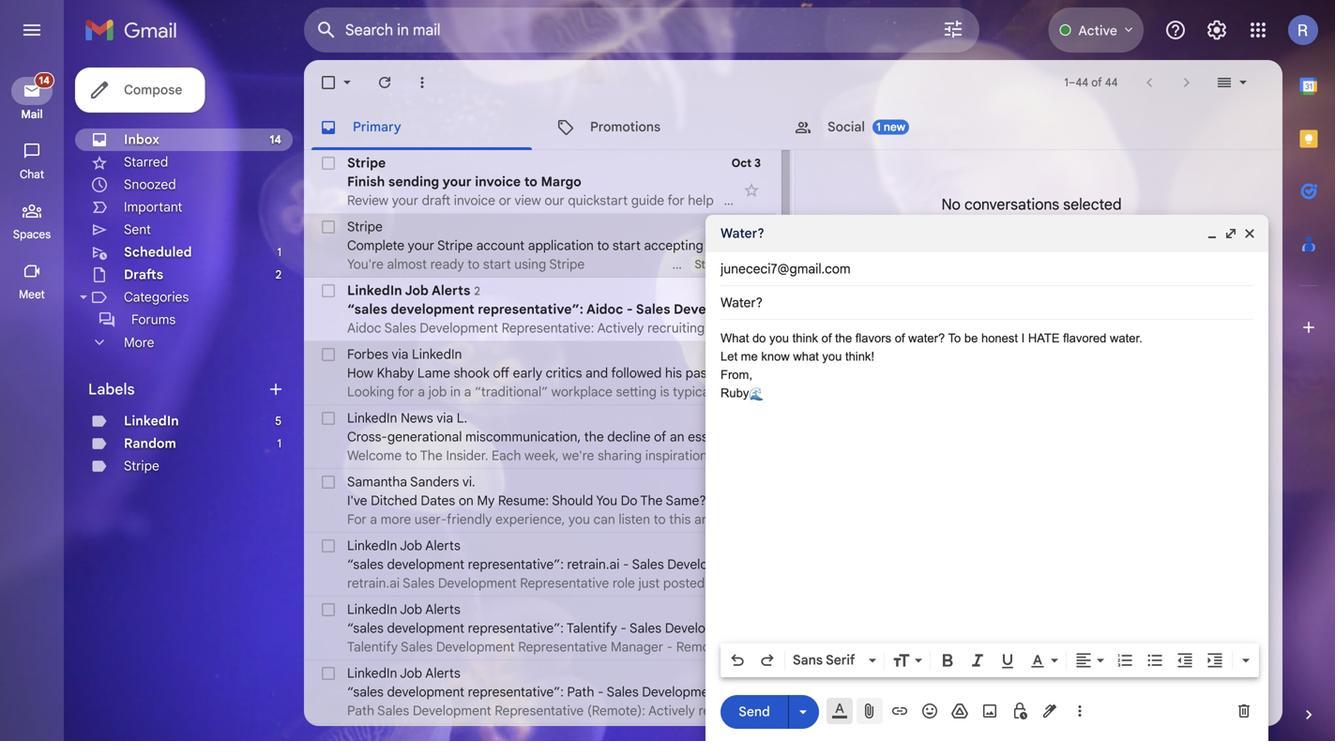 Task type: locate. For each thing, give the bounding box(es) containing it.
2 horizontal spatial actively
[[766, 639, 813, 655]]

2 inside the linkedin job alerts 2 "sales development representative": aidoc - sales development representative and more aidoc sales development representative: actively recruiting ͏ ͏ ͏ ͏ ͏ ͏ ͏ ͏ ͏ ͏ ͏ ͏ ͏ ͏ ͏ ͏ ͏ ͏ ͏ ͏ ͏ ͏ ͏ ͏ ͏ ͏ ͏ ͏ ͏ ͏ ͏ ͏ ͏ ͏ ͏ ͏ ͏ ͏ ͏ ͏ ͏ ͏ ͏ ͏ ͏ ͏ ͏ ͏ ͏ ͏ ͏ ͏ ͏ ͏ ͏ ͏ ͏ ͏ ͏ ͏ ͏ ͏ ͏ ͏ ͏ ͏ ͏ ͏ ͏ ͏ ͏
[[474, 284, 480, 298]]

account up italic ‪(⌘i)‬ image
[[961, 633, 1003, 647]]

oct up the payments
[[733, 220, 752, 234]]

1 vertical spatial what
[[726, 384, 755, 400]]

stripe up finish in the top of the page
[[347, 155, 386, 171]]

0 horizontal spatial you
[[568, 511, 590, 528]]

2 vertical spatial actively
[[648, 703, 695, 719]]

insert files using drive image
[[950, 702, 969, 721]]

manager up serif
[[839, 620, 892, 637]]

remote left undo ‪(⌘z)‬ icon
[[676, 639, 722, 655]]

representative inside the linkedin job alerts 2 "sales development representative": aidoc - sales development representative and more aidoc sales development representative: actively recruiting ͏ ͏ ͏ ͏ ͏ ͏ ͏ ͏ ͏ ͏ ͏ ͏ ͏ ͏ ͏ ͏ ͏ ͏ ͏ ͏ ͏ ͏ ͏ ͏ ͏ ͏ ͏ ͏ ͏ ͏ ͏ ͏ ͏ ͏ ͏ ͏ ͏ ͏ ͏ ͏ ͏ ͏ ͏ ͏ ͏ ͏ ͏ ͏ ͏ ͏ ͏ ͏ ͏ ͏ ͏ ͏ ͏ ͏ ͏ ͏ ͏ ͏ ͏ ͏ ͏ ͏ ͏ ͏ ͏ ͏ ͏
[[762, 301, 859, 318]]

1 vertical spatial via
[[437, 410, 453, 426]]

manager
[[839, 620, 892, 637], [611, 639, 663, 655]]

a right in
[[464, 384, 471, 400]]

remote up bold ‪(⌘b)‬ "icon"
[[905, 620, 950, 637]]

italic ‪(⌘i)‬ image
[[968, 651, 987, 670]]

and inside linkedin job alerts "sales development representative": path - sales development representative (remote) and more path sales development representative (remote): actively recruiting ͏ ͏ ͏ ͏ ͏ ͏ ͏ ͏ ͏ ͏ ͏ ͏ ͏ ͏ ͏ ͏ ͏ ͏ ͏ ͏ ͏ ͏ ͏ ͏ ͏ ͏ ͏ ͏ ͏ ͏ ͏ ͏ ͏ ͏ ͏ ͏ ͏ ͏ ͏ ͏ ͏ ͏ ͏ ͏ ͏ ͏
[[875, 684, 897, 700]]

important link
[[124, 199, 182, 215]]

most…
[[758, 384, 797, 400]]

invoice left or
[[454, 192, 495, 209]]

0 horizontal spatial aidoc
[[347, 320, 381, 336]]

representative up sans
[[747, 620, 836, 637]]

0 horizontal spatial via
[[392, 346, 408, 363]]

representative
[[762, 301, 859, 318], [749, 556, 838, 573], [520, 575, 609, 592], [747, 620, 836, 637], [518, 639, 607, 655], [724, 684, 813, 700], [495, 703, 584, 719]]

of inside 'linkedin news via l. cross-generational miscommunication, the decline of an essential career and taylor swift's economy boost welcome to the insider. each week, we're sharing inspiration for your next… ͏ ͏ ͏ ͏ ͏ ͏ ͏ ͏ ͏ ͏ ͏ ͏ ͏ ͏ ͏ ͏ ͏ ͏ ͏ ͏ ͏ ͏ ͏ ͏ ͏ ͏ ͏ ͏ ͏ ͏ ͏ ͏ ͏ ͏ ͏ ͏ ͏ ͏ ͏ ͏ ͏ ͏ ͏ ͏ ͏ ͏ ͏ ͏ ͏ ͏ ͏ ͏ ͏ ͏ ͏ ͏ ͏ ͏ ͏ ͏ ͏'
[[654, 429, 666, 445]]

1 · from the left
[[980, 670, 983, 684]]

start left accepting
[[613, 237, 641, 254]]

representative": inside linkedin job alerts "sales development representative": path - sales development representative (remote) and more path sales development representative (remote): actively recruiting ͏ ͏ ͏ ͏ ͏ ͏ ͏ ͏ ͏ ͏ ͏ ͏ ͏ ͏ ͏ ͏ ͏ ͏ ͏ ͏ ͏ ͏ ͏ ͏ ͏ ͏ ͏ ͏ ͏ ͏ ͏ ͏ ͏ ͏ ͏ ͏ ͏ ͏ ͏ ͏ ͏ ͏ ͏ ͏ ͏ ͏
[[468, 684, 564, 700]]

representative": inside linkedin job alerts "sales development representative": retrain.ai - sales development representative and more retrain.ai sales development representative role just posted ͏ ͏ ͏ ͏ ͏ ͏ ͏ ͏ ͏ ͏ ͏ ͏ ͏ ͏ ͏ ͏ ͏ ͏ ͏ ͏ ͏ ͏ ͏ ͏ ͏ ͏ ͏ ͏ ͏ ͏ ͏ ͏ ͏ ͏ ͏ ͏ ͏ ͏ ͏ ͏ ͏ ͏ ͏ ͏ ͏ ͏ ͏ ͏ ͏ ͏
[[468, 556, 564, 573]]

more inside linkedin job alerts "sales development representative": retrain.ai - sales development representative and more retrain.ai sales development representative role just posted ͏ ͏ ͏ ͏ ͏ ͏ ͏ ͏ ͏ ͏ ͏ ͏ ͏ ͏ ͏ ͏ ͏ ͏ ͏ ͏ ͏ ͏ ͏ ͏ ͏ ͏ ͏ ͏ ͏ ͏ ͏ ͏ ͏ ͏ ͏ ͏ ͏ ͏ ͏ ͏ ͏ ͏ ͏ ͏ ͏ ͏ ͏ ͏ ͏ ͏
[[868, 556, 898, 573]]

2 · from the left
[[1026, 670, 1029, 684]]

sharing
[[598, 448, 642, 464]]

primary tab
[[304, 105, 539, 150]]

drafts
[[124, 266, 163, 283]]

oct for ‌
[[731, 156, 752, 170]]

the up we're
[[584, 429, 604, 445]]

had…
[[745, 511, 778, 528]]

alerts inside linkedin job alerts "sales development representative": talentify - sales development representative manager - remote - usa and more talentify sales development representative manager - remote - usa: actively recruiting ͏ ͏ ͏ ͏ ͏ ͏ ͏ ͏ ͏ ͏ ͏ ͏ ͏ ͏ ͏ ͏ ͏ ͏ ͏ ͏ ͏ ͏ ͏ ͏ ͏ ͏ ͏ ͏ ͏ ͏ ͏ ͏ ͏ ͏ ͏ ͏ ͏
[[425, 601, 461, 618]]

to left this
[[654, 511, 666, 528]]

1 vertical spatial 2
[[474, 284, 480, 298]]

start left using
[[483, 256, 511, 273]]

the down generational
[[420, 448, 443, 464]]

samantha
[[347, 474, 407, 490]]

categories link
[[124, 289, 189, 305]]

search in mail image
[[310, 13, 343, 47]]

representative up you think
[[762, 301, 859, 318]]

1 vertical spatial account
[[961, 633, 1003, 647]]

development inside linkedin job alerts "sales development representative": retrain.ai - sales development representative and more retrain.ai sales development representative role just posted ͏ ͏ ͏ ͏ ͏ ͏ ͏ ͏ ͏ ͏ ͏ ͏ ͏ ͏ ͏ ͏ ͏ ͏ ͏ ͏ ͏ ͏ ͏ ͏ ͏ ͏ ͏ ͏ ͏ ͏ ͏ ͏ ͏ ͏ ͏ ͏ ͏ ͏ ͏ ͏ ͏ ͏ ͏ ͏ ͏ ͏ ͏ ͏ ͏ ͏
[[387, 556, 464, 573]]

dates
[[421, 493, 455, 509]]

discard draft ‪(⌘⇧d)‬ image
[[1235, 702, 1253, 721]]

recruiting up forbes via linkedin how khaby lame shook off early critics and followed his passion to become tiktok's most popular influencer looking for a job in a "traditional" workplace setting is typically what most… ͏ ͏ ͏ ͏ ͏ ͏ ͏ ͏ ͏ ͏ ͏ ͏ ͏ ͏ ͏ ͏ ͏ ͏ ͏ ͏ ͏ ͏ ͏ ͏ ͏ ͏ ͏ ͏ ͏ ͏ ͏ ͏ ͏ ͏ ͏ ͏ ͏ ͏ ͏ ͏ ͏ ͏ ͏ ͏ ͏ ͏ ͏ ͏ ͏ ͏ ͏ ͏ ͏ ͏ ͏ ͏ ͏ ͏ ͏ ͏ ͏
[[647, 320, 705, 336]]

passion
[[685, 365, 731, 381]]

to
[[948, 331, 961, 345]]

representative":
[[478, 301, 583, 318], [468, 556, 564, 573], [468, 620, 564, 637], [468, 684, 564, 700]]

0 vertical spatial for
[[667, 192, 685, 209]]

actively up followed
[[597, 320, 644, 336]]

swift's
[[850, 429, 889, 445]]

(remote)
[[816, 684, 871, 700]]

0 vertical spatial the
[[835, 331, 852, 345]]

3
[[754, 156, 761, 170], [755, 220, 761, 234], [754, 284, 761, 298], [755, 348, 761, 362]]

6 row from the top
[[304, 469, 919, 533]]

- up the 'role'
[[623, 556, 629, 573]]

alerts inside the linkedin job alerts 2 "sales development representative": aidoc - sales development representative and more aidoc sales development representative: actively recruiting ͏ ͏ ͏ ͏ ͏ ͏ ͏ ͏ ͏ ͏ ͏ ͏ ͏ ͏ ͏ ͏ ͏ ͏ ͏ ͏ ͏ ͏ ͏ ͏ ͏ ͏ ͏ ͏ ͏ ͏ ͏ ͏ ͏ ͏ ͏ ͏ ͏ ͏ ͏ ͏ ͏ ͏ ͏ ͏ ͏ ͏ ͏ ͏ ͏ ͏ ͏ ͏ ͏ ͏ ͏ ͏ ͏ ͏ ͏ ͏ ͏ ͏ ͏ ͏ ͏ ͏ ͏ ͏ ͏ ͏ ͏
[[432, 282, 470, 299]]

sent link
[[124, 221, 151, 238]]

oct down what
[[733, 348, 752, 362]]

and inside forbes via linkedin how khaby lame shook off early critics and followed his passion to become tiktok's most popular influencer looking for a job in a "traditional" workplace setting is typically what most… ͏ ͏ ͏ ͏ ͏ ͏ ͏ ͏ ͏ ͏ ͏ ͏ ͏ ͏ ͏ ͏ ͏ ͏ ͏ ͏ ͏ ͏ ͏ ͏ ͏ ͏ ͏ ͏ ͏ ͏ ͏ ͏ ͏ ͏ ͏ ͏ ͏ ͏ ͏ ͏ ͏ ͏ ͏ ͏ ͏ ͏ ͏ ͏ ͏ ͏ ͏ ͏ ͏ ͏ ͏ ͏ ͏ ͏ ͏ ͏ ͏
[[585, 365, 608, 381]]

send
[[739, 703, 770, 720]]

2
[[275, 268, 281, 282], [474, 284, 480, 298]]

oct down the payments
[[731, 284, 752, 298]]

manager up linkedin job alerts "sales development representative": path - sales development representative (remote) and more path sales development representative (remote): actively recruiting ͏ ͏ ͏ ͏ ͏ ͏ ͏ ͏ ͏ ͏ ͏ ͏ ͏ ͏ ͏ ͏ ͏ ͏ ͏ ͏ ͏ ͏ ͏ ͏ ͏ ͏ ͏ ͏ ͏ ͏ ͏ ͏ ͏ ͏ ͏ ͏ ͏ ͏ ͏ ͏ ͏ ͏ ͏ ͏ ͏ ͏
[[611, 639, 663, 655]]

job for linkedin job alerts "sales development representative": path - sales development representative (remote) and more path sales development representative (remote): actively recruiting ͏ ͏ ͏ ͏ ͏ ͏ ͏ ͏ ͏ ͏ ͏ ͏ ͏ ͏ ͏ ͏ ͏ ͏ ͏ ͏ ͏ ͏ ͏ ͏ ͏ ͏ ͏ ͏ ͏ ͏ ͏ ͏ ͏ ͏ ͏ ͏ ͏ ͏ ͏ ͏ ͏ ͏ ͏ ͏ ͏ ͏
[[400, 665, 422, 682]]

social
[[827, 119, 865, 135]]

your down career
[[731, 448, 757, 464]]

labels
[[88, 380, 135, 399]]

flavored
[[1063, 331, 1106, 345]]

14
[[39, 74, 50, 87], [270, 133, 281, 147]]

what inside what do you think of the flavors of water? to be honest i hate flavored water. let me know what you think! from,
[[793, 349, 819, 364]]

to inside samantha sanders vi. i've ditched dates on my resume: should you do the same? for a more user-friendly experience, you can listen to this article. i had… ͏ ͏ ͏ ͏ ͏ ͏ ͏ ͏ ͏ ͏ ͏ ͏ ͏ ͏ ͏ ͏ ͏ ͏ ͏ ͏ ͏ ͏ ͏ ͏ ͏ ͏ ͏ ͏ ͏ ͏ ͏ ͏ ͏ ͏ ͏ ͏ ͏ ͏ ͏ ͏ ͏ ͏
[[654, 511, 666, 528]]

5 row from the top
[[304, 405, 1002, 469]]

a left the job
[[418, 384, 425, 400]]

water?
[[908, 331, 945, 345]]

1 horizontal spatial 2
[[474, 284, 480, 298]]

account inside last account activity: 42 minutes ago details terms · privacy · program policies
[[961, 633, 1003, 647]]

welcome
[[347, 448, 402, 464]]

gmail image
[[84, 11, 187, 49]]

the inside samantha sanders vi. i've ditched dates on my resume: should you do the same? for a more user-friendly experience, you can listen to this article. i had… ͏ ͏ ͏ ͏ ͏ ͏ ͏ ͏ ͏ ͏ ͏ ͏ ͏ ͏ ͏ ͏ ͏ ͏ ͏ ͏ ͏ ͏ ͏ ͏ ͏ ͏ ͏ ͏ ͏ ͏ ͏ ͏ ͏ ͏ ͏ ͏ ͏ ͏ ͏ ͏ ͏ ͏
[[640, 493, 663, 509]]

alerts for linkedin job alerts "sales development representative": retrain.ai - sales development representative and more retrain.ai sales development representative role just posted ͏ ͏ ͏ ͏ ͏ ͏ ͏ ͏ ͏ ͏ ͏ ͏ ͏ ͏ ͏ ͏ ͏ ͏ ͏ ͏ ͏ ͏ ͏ ͏ ͏ ͏ ͏ ͏ ͏ ͏ ͏ ͏ ͏ ͏ ͏ ͏ ͏ ͏ ͏ ͏ ͏ ͏ ͏ ͏ ͏ ͏ ͏ ͏ ͏ ͏
[[425, 538, 461, 554]]

of
[[1091, 76, 1102, 90], [999, 279, 1011, 295], [822, 331, 832, 345], [895, 331, 905, 345], [654, 429, 666, 445]]

"sales for linkedin job alerts "sales development representative": path - sales development representative (remote) and more path sales development representative (remote): actively recruiting ͏ ͏ ͏ ͏ ͏ ͏ ͏ ͏ ͏ ͏ ͏ ͏ ͏ ͏ ͏ ͏ ͏ ͏ ͏ ͏ ͏ ͏ ͏ ͏ ͏ ͏ ͏ ͏ ͏ ͏ ͏ ͏ ͏ ͏ ͏ ͏ ͏ ͏ ͏ ͏ ͏ ͏ ͏ ͏ ͏ ͏
[[347, 684, 384, 700]]

main menu image
[[21, 19, 43, 41]]

sales
[[636, 301, 670, 318], [384, 320, 416, 336], [632, 556, 664, 573], [403, 575, 435, 592], [630, 620, 662, 637], [401, 639, 433, 655], [607, 684, 639, 700], [377, 703, 409, 719]]

1 horizontal spatial ·
[[1026, 670, 1029, 684]]

gb right 15 on the right top of page
[[1030, 279, 1048, 295]]

"sales inside linkedin job alerts "sales development representative": path - sales development representative (remote) and more path sales development representative (remote): actively recruiting ͏ ͏ ͏ ͏ ͏ ͏ ͏ ͏ ͏ ͏ ͏ ͏ ͏ ͏ ͏ ͏ ͏ ͏ ͏ ͏ ͏ ͏ ͏ ͏ ͏ ͏ ͏ ͏ ͏ ͏ ͏ ͏ ͏ ͏ ͏ ͏ ͏ ͏ ͏ ͏ ͏ ͏ ͏ ͏ ͏ ͏
[[347, 684, 384, 700]]

0 vertical spatial remote
[[905, 620, 950, 637]]

1 horizontal spatial account
[[961, 633, 1003, 647]]

most
[[852, 365, 881, 381]]

linkedin for linkedin job alerts 2 "sales development representative": aidoc - sales development representative and more aidoc sales development representative: actively recruiting ͏ ͏ ͏ ͏ ͏ ͏ ͏ ͏ ͏ ͏ ͏ ͏ ͏ ͏ ͏ ͏ ͏ ͏ ͏ ͏ ͏ ͏ ͏ ͏ ͏ ͏ ͏ ͏ ͏ ͏ ͏ ͏ ͏ ͏ ͏ ͏ ͏ ͏ ͏ ͏ ͏ ͏ ͏ ͏ ͏ ͏ ͏ ͏ ͏ ͏ ͏ ͏ ͏ ͏ ͏ ͏ ͏ ͏ ͏ ͏ ͏ ͏ ͏ ͏ ͏ ͏ ͏ ͏ ͏ ͏ ͏
[[347, 282, 402, 299]]

send button
[[721, 695, 788, 729]]

0 horizontal spatial remote
[[676, 639, 722, 655]]

navigation containing mail
[[0, 60, 66, 741]]

0 horizontal spatial the
[[420, 448, 443, 464]]

to right application
[[597, 237, 609, 254]]

1 vertical spatial the
[[584, 429, 604, 445]]

compose button
[[75, 68, 205, 113]]

the right do
[[640, 493, 663, 509]]

· down "details"
[[1026, 670, 1029, 684]]

1 vertical spatial path
[[347, 703, 374, 719]]

i inside what do you think of the flavors of water? to be honest i hate flavored water. let me know what you think! from,
[[1021, 331, 1025, 345]]

oct 3 down do
[[733, 348, 761, 362]]

gb right 0.01
[[977, 279, 996, 295]]

more inside linkedin job alerts "sales development representative": path - sales development representative (remote) and more path sales development representative (remote): actively recruiting ͏ ͏ ͏ ͏ ͏ ͏ ͏ ͏ ͏ ͏ ͏ ͏ ͏ ͏ ͏ ͏ ͏ ͏ ͏ ͏ ͏ ͏ ͏ ͏ ͏ ͏ ͏ ͏ ͏ ͏ ͏ ͏ ͏ ͏ ͏ ͏ ͏ ͏ ͏ ͏ ͏ ͏ ͏ ͏ ͏ ͏
[[901, 684, 931, 700]]

0 horizontal spatial the
[[584, 429, 604, 445]]

0 vertical spatial actively
[[597, 320, 644, 336]]

starred snoozed important sent
[[124, 154, 182, 238]]

0 horizontal spatial account
[[476, 237, 525, 254]]

0 vertical spatial retrain.ai
[[567, 556, 620, 573]]

job inside linkedin job alerts "sales development representative": talentify - sales development representative manager - remote - usa and more talentify sales development representative manager - remote - usa: actively recruiting ͏ ͏ ͏ ͏ ͏ ͏ ͏ ͏ ͏ ͏ ͏ ͏ ͏ ͏ ͏ ͏ ͏ ͏ ͏ ͏ ͏ ͏ ͏ ͏ ͏ ͏ ͏ ͏ ͏ ͏ ͏ ͏ ͏ ͏ ͏ ͏ ͏
[[400, 601, 422, 618]]

i left hate
[[1021, 331, 1025, 345]]

1 horizontal spatial actively
[[648, 703, 695, 719]]

1 3 from the top
[[754, 156, 761, 170]]

0 vertical spatial via
[[392, 346, 408, 363]]

to inside 'linkedin news via l. cross-generational miscommunication, the decline of an essential career and taylor swift's economy boost welcome to the insider. each week, we're sharing inspiration for your next… ͏ ͏ ͏ ͏ ͏ ͏ ͏ ͏ ͏ ͏ ͏ ͏ ͏ ͏ ͏ ͏ ͏ ͏ ͏ ͏ ͏ ͏ ͏ ͏ ͏ ͏ ͏ ͏ ͏ ͏ ͏ ͏ ͏ ͏ ͏ ͏ ͏ ͏ ͏ ͏ ͏ ͏ ͏ ͏ ͏ ͏ ͏ ͏ ͏ ͏ ͏ ͏ ͏ ͏ ͏ ͏ ͏ ͏ ͏ ͏ ͏'
[[405, 448, 417, 464]]

aidoc
[[586, 301, 623, 318], [347, 320, 381, 336]]

invoice up or
[[475, 174, 521, 190]]

1 horizontal spatial you
[[822, 349, 842, 364]]

representative up the (remote):
[[518, 639, 607, 655]]

1 vertical spatial 14
[[270, 133, 281, 147]]

44
[[1075, 76, 1088, 90], [1105, 76, 1118, 90]]

stripe down application
[[549, 256, 585, 273]]

0 vertical spatial manager
[[839, 620, 892, 637]]

conversations
[[964, 195, 1059, 214]]

i left 'had…'
[[739, 511, 742, 528]]

"sales for linkedin job alerts "sales development representative": retrain.ai - sales development representative and more retrain.ai sales development representative role just posted ͏ ͏ ͏ ͏ ͏ ͏ ͏ ͏ ͏ ͏ ͏ ͏ ͏ ͏ ͏ ͏ ͏ ͏ ͏ ͏ ͏ ͏ ͏ ͏ ͏ ͏ ͏ ͏ ͏ ͏ ͏ ͏ ͏ ͏ ͏ ͏ ͏ ͏ ͏ ͏ ͏ ͏ ͏ ͏ ͏ ͏ ͏ ͏ ͏ ͏
[[347, 556, 384, 573]]

representative": for path
[[468, 684, 564, 700]]

representative": inside the linkedin job alerts 2 "sales development representative": aidoc - sales development representative and more aidoc sales development representative: actively recruiting ͏ ͏ ͏ ͏ ͏ ͏ ͏ ͏ ͏ ͏ ͏ ͏ ͏ ͏ ͏ ͏ ͏ ͏ ͏ ͏ ͏ ͏ ͏ ͏ ͏ ͏ ͏ ͏ ͏ ͏ ͏ ͏ ͏ ͏ ͏ ͏ ͏ ͏ ͏ ͏ ͏ ͏ ͏ ͏ ͏ ͏ ͏ ͏ ͏ ͏ ͏ ͏ ͏ ͏ ͏ ͏ ͏ ͏ ͏ ͏ ͏ ͏ ͏ ͏ ͏ ͏ ͏ ͏ ͏ ͏ ͏
[[478, 301, 583, 318]]

1 44 from the left
[[1075, 76, 1088, 90]]

0 horizontal spatial a
[[370, 511, 377, 528]]

numbered list ‪(⌘⇧7)‬ image
[[1115, 651, 1134, 670]]

1 vertical spatial invoice
[[454, 192, 495, 209]]

you down should
[[568, 511, 590, 528]]

what down from,
[[726, 384, 755, 400]]

to
[[524, 174, 537, 190], [597, 237, 609, 254], [467, 256, 480, 273], [735, 365, 747, 381], [405, 448, 417, 464], [654, 511, 666, 528]]

you inside samantha sanders vi. i've ditched dates on my resume: should you do the same? for a more user-friendly experience, you can listen to this article. i had… ͏ ͏ ͏ ͏ ͏ ͏ ͏ ͏ ͏ ͏ ͏ ͏ ͏ ͏ ͏ ͏ ͏ ͏ ͏ ͏ ͏ ͏ ͏ ͏ ͏ ͏ ͏ ͏ ͏ ͏ ͏ ͏ ͏ ͏ ͏ ͏ ͏ ͏ ͏ ͏ ͏ ͏
[[568, 511, 590, 528]]

2 3 from the top
[[755, 220, 761, 234]]

0 horizontal spatial 14
[[39, 74, 50, 87]]

compose
[[124, 82, 182, 98]]

- down complete your stripe account application to start accepting payments you're almost ready to start using stripe ‌ ‌ ‌ ‌ ‌ ‌ ‌ ‌ ‌ ‌ ‌ ‌ ‌ ‌ ‌ ‌ ‌ ‌ ‌ ‌ ‌ ‌ ‌ ‌ ‌ ‌ ‌ ‌ ‌ ‌ ‌ ‌ ‌ ‌ ‌ ‌ ‌ ‌ ‌ ‌ ‌ ‌ ‌ ‌ ‌ ‌ ‌ ‌ ‌ ‌ ‌ ‌ ‌ ‌ ‌ ‌ ‌ ‌ ‌ ‌ ‌ ‌ ‌ ‌ ‌ ‌ ‌ ‌ ‌ ‌ ‌ ‌ ‌ ‌ ‌ ‌ ‌ ‌
[[627, 301, 633, 318]]

more send options image
[[794, 702, 812, 721]]

"traditional"
[[475, 384, 548, 400]]

water? dialog
[[706, 215, 1268, 741]]

2 gb from the left
[[1030, 279, 1048, 295]]

navigation
[[0, 60, 66, 741]]

0 vertical spatial invoice
[[475, 174, 521, 190]]

almost
[[387, 256, 427, 273]]

to down the me at top
[[735, 365, 747, 381]]

aidoc down complete your stripe account application to start accepting payments you're almost ready to start using stripe ‌ ‌ ‌ ‌ ‌ ‌ ‌ ‌ ‌ ‌ ‌ ‌ ‌ ‌ ‌ ‌ ‌ ‌ ‌ ‌ ‌ ‌ ‌ ‌ ‌ ‌ ‌ ‌ ‌ ‌ ‌ ‌ ‌ ‌ ‌ ‌ ‌ ‌ ‌ ‌ ‌ ‌ ‌ ‌ ‌ ‌ ‌ ‌ ‌ ‌ ‌ ‌ ‌ ‌ ‌ ‌ ‌ ‌ ‌ ‌ ‌ ‌ ‌ ‌ ‌ ‌ ‌ ‌ ‌ ‌ ‌ ‌ ‌ ‌ ‌ ‌ ‌ ‌
[[586, 301, 623, 318]]

7 row from the top
[[304, 533, 898, 597]]

oct 3
[[731, 156, 761, 170], [733, 220, 761, 234], [731, 284, 761, 298], [733, 348, 761, 362]]

2 vertical spatial recruiting
[[698, 703, 756, 719]]

1 horizontal spatial remote
[[905, 620, 950, 637]]

to up view
[[524, 174, 537, 190]]

(remote):
[[587, 703, 645, 719]]

1 inside social, one new message, "tab"
[[876, 120, 881, 134]]

Message Body text field
[[721, 329, 1253, 638]]

linkedin inside linkedin job alerts "sales development representative": retrain.ai - sales development representative and more retrain.ai sales development representative role just posted ͏ ͏ ͏ ͏ ͏ ͏ ͏ ͏ ͏ ͏ ͏ ͏ ͏ ͏ ͏ ͏ ͏ ͏ ͏ ͏ ͏ ͏ ͏ ͏ ͏ ͏ ͏ ͏ ͏ ͏ ͏ ͏ ͏ ͏ ͏ ͏ ͏ ͏ ͏ ͏ ͏ ͏ ͏ ͏ ͏ ͏ ͏ ͏ ͏ ͏
[[347, 538, 397, 554]]

1 horizontal spatial via
[[437, 410, 453, 426]]

what down you think
[[793, 349, 819, 364]]

"sales inside linkedin job alerts "sales development representative": retrain.ai - sales development representative and more retrain.ai sales development representative role just posted ͏ ͏ ͏ ͏ ͏ ͏ ͏ ͏ ͏ ͏ ͏ ͏ ͏ ͏ ͏ ͏ ͏ ͏ ͏ ͏ ͏ ͏ ͏ ͏ ͏ ͏ ͏ ͏ ͏ ͏ ͏ ͏ ͏ ͏ ͏ ͏ ͏ ͏ ͏ ͏ ͏ ͏ ͏ ͏ ͏ ͏ ͏ ͏ ͏ ͏
[[347, 556, 384, 573]]

actively inside linkedin job alerts "sales development representative": path - sales development representative (remote) and more path sales development representative (remote): actively recruiting ͏ ͏ ͏ ͏ ͏ ͏ ͏ ͏ ͏ ͏ ͏ ͏ ͏ ͏ ͏ ͏ ͏ ͏ ͏ ͏ ͏ ͏ ͏ ͏ ͏ ͏ ͏ ͏ ͏ ͏ ͏ ͏ ͏ ͏ ͏ ͏ ͏ ͏ ͏ ͏ ͏ ͏ ͏ ͏ ͏ ͏
[[648, 703, 695, 719]]

0 vertical spatial recruiting
[[647, 320, 705, 336]]

tiktok's
[[801, 365, 848, 381]]

no conversations selected main content
[[304, 60, 1282, 741]]

scheduled
[[124, 244, 192, 260]]

job inside the linkedin job alerts 2 "sales development representative": aidoc - sales development representative and more aidoc sales development representative: actively recruiting ͏ ͏ ͏ ͏ ͏ ͏ ͏ ͏ ͏ ͏ ͏ ͏ ͏ ͏ ͏ ͏ ͏ ͏ ͏ ͏ ͏ ͏ ͏ ͏ ͏ ͏ ͏ ͏ ͏ ͏ ͏ ͏ ͏ ͏ ͏ ͏ ͏ ͏ ͏ ͏ ͏ ͏ ͏ ͏ ͏ ͏ ͏ ͏ ͏ ͏ ͏ ͏ ͏ ͏ ͏ ͏ ͏ ͏ ͏ ͏ ͏ ͏ ͏ ͏ ͏ ͏ ͏ ͏ ͏ ͏ ͏
[[405, 282, 429, 299]]

0 horizontal spatial i
[[739, 511, 742, 528]]

oct 3 down junececi7@gmail.com
[[731, 284, 761, 298]]

alerts inside linkedin job alerts "sales development representative": retrain.ai - sales development representative and more retrain.ai sales development representative role just posted ͏ ͏ ͏ ͏ ͏ ͏ ͏ ͏ ͏ ͏ ͏ ͏ ͏ ͏ ͏ ͏ ͏ ͏ ͏ ͏ ͏ ͏ ͏ ͏ ͏ ͏ ͏ ͏ ͏ ͏ ͏ ͏ ͏ ͏ ͏ ͏ ͏ ͏ ͏ ͏ ͏ ͏ ͏ ͏ ͏ ͏ ͏ ͏ ͏ ͏
[[425, 538, 461, 554]]

recruiting inside the linkedin job alerts 2 "sales development representative": aidoc - sales development representative and more aidoc sales development representative: actively recruiting ͏ ͏ ͏ ͏ ͏ ͏ ͏ ͏ ͏ ͏ ͏ ͏ ͏ ͏ ͏ ͏ ͏ ͏ ͏ ͏ ͏ ͏ ͏ ͏ ͏ ͏ ͏ ͏ ͏ ͏ ͏ ͏ ͏ ͏ ͏ ͏ ͏ ͏ ͏ ͏ ͏ ͏ ͏ ͏ ͏ ͏ ͏ ͏ ͏ ͏ ͏ ͏ ͏ ͏ ͏ ͏ ͏ ͏ ͏ ͏ ͏ ͏ ͏ ͏ ͏ ͏ ͏ ͏ ͏ ͏ ͏
[[647, 320, 705, 336]]

1 horizontal spatial a
[[418, 384, 425, 400]]

stripe finish sending your invoice to margo review your draft invoice or view our quickstart guide for help ‌ ‌ ‌ ‌ ‌ ‌ ‌ ‌ ‌ ‌ ‌ ‌ ‌ ‌ ‌ ‌ ‌ ‌ ‌ ‌ ‌ ‌ ‌ ‌ ‌ ‌ ‌ ‌ ‌ ‌ ‌ ‌ ‌ ‌ ‌ ‌ ‌ ‌ ‌ ‌ ‌ ‌ ‌ ‌ ‌ ‌ ‌ ‌ ‌ ‌ ‌ ‌ ‌ ‌ ‌ ‌ ‌ ‌ ‌ ‌ ‌ ‌ ‌ ‌ ‌ ‌ ‌ ‌ ‌
[[347, 155, 946, 209]]

"sales inside linkedin job alerts "sales development representative": talentify - sales development representative manager - remote - usa and more talentify sales development representative manager - remote - usa: actively recruiting ͏ ͏ ͏ ͏ ͏ ͏ ͏ ͏ ͏ ͏ ͏ ͏ ͏ ͏ ͏ ͏ ͏ ͏ ͏ ͏ ͏ ͏ ͏ ͏ ͏ ͏ ͏ ͏ ͏ ͏ ͏ ͏ ͏ ͏ ͏ ͏ ͏
[[347, 620, 384, 637]]

tab list
[[1282, 60, 1335, 674], [304, 105, 1282, 150]]

payments
[[707, 237, 765, 254]]

0 vertical spatial what
[[793, 349, 819, 364]]

linkedin for linkedin job alerts "sales development representative": retrain.ai - sales development representative and more retrain.ai sales development representative role just posted ͏ ͏ ͏ ͏ ͏ ͏ ͏ ͏ ͏ ͏ ͏ ͏ ͏ ͏ ͏ ͏ ͏ ͏ ͏ ͏ ͏ ͏ ͏ ͏ ͏ ͏ ͏ ͏ ͏ ͏ ͏ ͏ ͏ ͏ ͏ ͏ ͏ ͏ ͏ ͏ ͏ ͏ ͏ ͏ ͏ ͏ ͏ ͏ ͏ ͏
[[347, 538, 397, 554]]

program
[[1032, 670, 1075, 684]]

1 vertical spatial the
[[640, 493, 663, 509]]

listen
[[619, 511, 650, 528]]

linkedin job alerts "sales development representative": retrain.ai - sales development representative and more retrain.ai sales development representative role just posted ͏ ͏ ͏ ͏ ͏ ͏ ͏ ͏ ͏ ͏ ͏ ͏ ͏ ͏ ͏ ͏ ͏ ͏ ͏ ͏ ͏ ͏ ͏ ͏ ͏ ͏ ͏ ͏ ͏ ͏ ͏ ͏ ͏ ͏ ͏ ͏ ͏ ͏ ͏ ͏ ͏ ͏ ͏ ͏ ͏ ͏ ͏ ͏ ͏ ͏
[[347, 538, 898, 592]]

to down generational
[[405, 448, 417, 464]]

via up khaby
[[392, 346, 408, 363]]

start
[[613, 237, 641, 254], [483, 256, 511, 273]]

3 for most…
[[755, 348, 761, 362]]

linkedin job alerts "sales development representative": path - sales development representative (remote) and more path sales development representative (remote): actively recruiting ͏ ͏ ͏ ͏ ͏ ͏ ͏ ͏ ͏ ͏ ͏ ͏ ͏ ͏ ͏ ͏ ͏ ͏ ͏ ͏ ͏ ͏ ͏ ͏ ͏ ͏ ͏ ͏ ͏ ͏ ͏ ͏ ͏ ͏ ͏ ͏ ͏ ͏ ͏ ͏ ͏ ͏ ͏ ͏ ͏ ͏
[[347, 665, 931, 719]]

linkedin inside linkedin job alerts "sales development representative": path - sales development representative (remote) and more path sales development representative (remote): actively recruiting ͏ ͏ ͏ ͏ ͏ ͏ ͏ ͏ ͏ ͏ ͏ ͏ ͏ ͏ ͏ ͏ ͏ ͏ ͏ ͏ ͏ ͏ ͏ ͏ ͏ ͏ ͏ ͏ ͏ ͏ ͏ ͏ ͏ ͏ ͏ ͏ ͏ ͏ ͏ ͏ ͏ ͏ ͏ ͏ ͏ ͏
[[347, 665, 397, 682]]

retrain.ai up the 'role'
[[567, 556, 620, 573]]

1 horizontal spatial the
[[640, 493, 663, 509]]

generational
[[387, 429, 462, 445]]

2 left you're
[[275, 268, 281, 282]]

0 horizontal spatial what
[[726, 384, 755, 400]]

0 vertical spatial i
[[1021, 331, 1025, 345]]

the up think!
[[835, 331, 852, 345]]

recruiting down sep
[[698, 703, 756, 719]]

from,
[[721, 368, 752, 382]]

linkedin for linkedin
[[124, 413, 179, 429]]

aidoc up the forbes
[[347, 320, 381, 336]]

1 horizontal spatial aidoc
[[586, 301, 623, 318]]

3 row from the top
[[304, 278, 943, 341]]

and inside 'linkedin news via l. cross-generational miscommunication, the decline of an essential career and taylor swift's economy boost welcome to the insider. each week, we're sharing inspiration for your next… ͏ ͏ ͏ ͏ ͏ ͏ ͏ ͏ ͏ ͏ ͏ ͏ ͏ ͏ ͏ ͏ ͏ ͏ ͏ ͏ ͏ ͏ ͏ ͏ ͏ ͏ ͏ ͏ ͏ ͏ ͏ ͏ ͏ ͏ ͏ ͏ ͏ ͏ ͏ ͏ ͏ ͏ ͏ ͏ ͏ ͏ ͏ ͏ ͏ ͏ ͏ ͏ ͏ ͏ ͏ ͏ ͏ ͏ ͏ ͏ ͏'
[[786, 429, 809, 445]]

for down khaby
[[397, 384, 414, 400]]

2 vertical spatial for
[[710, 448, 727, 464]]

development inside linkedin job alerts "sales development representative": path - sales development representative (remote) and more path sales development representative (remote): actively recruiting ͏ ͏ ͏ ͏ ͏ ͏ ͏ ͏ ͏ ͏ ͏ ͏ ͏ ͏ ͏ ͏ ͏ ͏ ͏ ͏ ͏ ͏ ͏ ͏ ͏ ͏ ͏ ͏ ͏ ͏ ͏ ͏ ͏ ͏ ͏ ͏ ͏ ͏ ͏ ͏ ͏ ͏ ͏ ͏ ͏ ͏
[[387, 684, 464, 700]]

development inside linkedin job alerts "sales development representative": talentify - sales development representative manager - remote - usa and more talentify sales development representative manager - remote - usa: actively recruiting ͏ ͏ ͏ ͏ ͏ ͏ ͏ ͏ ͏ ͏ ͏ ͏ ͏ ͏ ͏ ͏ ͏ ͏ ͏ ͏ ͏ ͏ ͏ ͏ ͏ ͏ ͏ ͏ ͏ ͏ ͏ ͏ ͏ ͏ ͏ ͏ ͏
[[387, 620, 464, 637]]

1 horizontal spatial 44
[[1105, 76, 1118, 90]]

·
[[980, 670, 983, 684], [1026, 670, 1029, 684]]

1 horizontal spatial talentify
[[566, 620, 617, 637]]

10 row from the top
[[304, 724, 776, 741]]

3 up 'water?'
[[754, 156, 761, 170]]

minimize image
[[1205, 226, 1220, 241]]

0 horizontal spatial talentify
[[347, 639, 398, 655]]

news
[[401, 410, 433, 426]]

1 vertical spatial recruiting
[[816, 639, 873, 655]]

0 vertical spatial aidoc
[[586, 301, 623, 318]]

spaces heading
[[0, 227, 64, 242]]

job for linkedin job alerts 2 "sales development representative": aidoc - sales development representative and more aidoc sales development representative: actively recruiting ͏ ͏ ͏ ͏ ͏ ͏ ͏ ͏ ͏ ͏ ͏ ͏ ͏ ͏ ͏ ͏ ͏ ͏ ͏ ͏ ͏ ͏ ͏ ͏ ͏ ͏ ͏ ͏ ͏ ͏ ͏ ͏ ͏ ͏ ͏ ͏ ͏ ͏ ͏ ͏ ͏ ͏ ͏ ͏ ͏ ͏ ͏ ͏ ͏ ͏ ͏ ͏ ͏ ͏ ͏ ͏ ͏ ͏ ͏ ͏ ͏ ͏ ͏ ͏ ͏ ͏ ͏ ͏ ͏ ͏ ͏
[[405, 282, 429, 299]]

via left l.
[[437, 410, 453, 426]]

retrain.ai
[[567, 556, 620, 573], [347, 575, 400, 592]]

0 horizontal spatial manager
[[611, 639, 663, 655]]

linkedin inside the linkedin job alerts 2 "sales development representative": aidoc - sales development representative and more aidoc sales development representative: actively recruiting ͏ ͏ ͏ ͏ ͏ ͏ ͏ ͏ ͏ ͏ ͏ ͏ ͏ ͏ ͏ ͏ ͏ ͏ ͏ ͏ ͏ ͏ ͏ ͏ ͏ ͏ ͏ ͏ ͏ ͏ ͏ ͏ ͏ ͏ ͏ ͏ ͏ ͏ ͏ ͏ ͏ ͏ ͏ ͏ ͏ ͏ ͏ ͏ ͏ ͏ ͏ ͏ ͏ ͏ ͏ ͏ ͏ ͏ ͏ ͏ ͏ ͏ ͏ ͏ ͏ ͏ ͏ ͏ ͏ ͏ ͏
[[347, 282, 402, 299]]

3 "sales from the top
[[347, 620, 384, 637]]

linkedin inside linkedin job alerts "sales development representative": talentify - sales development representative manager - remote - usa and more talentify sales development representative manager - remote - usa: actively recruiting ͏ ͏ ͏ ͏ ͏ ͏ ͏ ͏ ͏ ͏ ͏ ͏ ͏ ͏ ͏ ͏ ͏ ͏ ͏ ͏ ͏ ͏ ͏ ͏ ͏ ͏ ͏ ͏ ͏ ͏ ͏ ͏ ͏ ͏ ͏ ͏ ͏
[[347, 601, 397, 618]]

account up using
[[476, 237, 525, 254]]

job inside linkedin job alerts "sales development representative": path - sales development representative (remote) and more path sales development representative (remote): actively recruiting ͏ ͏ ͏ ͏ ͏ ͏ ͏ ͏ ͏ ͏ ͏ ͏ ͏ ͏ ͏ ͏ ͏ ͏ ͏ ͏ ͏ ͏ ͏ ͏ ͏ ͏ ͏ ͏ ͏ ͏ ͏ ͏ ͏ ͏ ͏ ͏ ͏ ͏ ͏ ͏ ͏ ͏ ͏ ͏ ͏ ͏
[[400, 665, 422, 682]]

you
[[822, 349, 842, 364], [568, 511, 590, 528]]

30
[[747, 667, 761, 681]]

2 "sales from the top
[[347, 556, 384, 573]]

0 vertical spatial you
[[822, 349, 842, 364]]

1 44 of 44
[[1064, 76, 1118, 90]]

4 3 from the top
[[755, 348, 761, 362]]

for left help
[[667, 192, 685, 209]]

Search in mail search field
[[304, 8, 979, 53]]

0 horizontal spatial actively
[[597, 320, 644, 336]]

3 up the payments
[[755, 220, 761, 234]]

0 horizontal spatial 2
[[275, 268, 281, 282]]

1 horizontal spatial the
[[835, 331, 852, 345]]

l.
[[457, 410, 467, 426]]

actively right the (remote):
[[648, 703, 695, 719]]

- up the (remote):
[[598, 684, 604, 700]]

forbes via linkedin how khaby lame shook off early critics and followed his passion to become tiktok's most popular influencer looking for a job in a "traditional" workplace setting is typically what most… ͏ ͏ ͏ ͏ ͏ ͏ ͏ ͏ ͏ ͏ ͏ ͏ ͏ ͏ ͏ ͏ ͏ ͏ ͏ ͏ ͏ ͏ ͏ ͏ ͏ ͏ ͏ ͏ ͏ ͏ ͏ ͏ ͏ ͏ ͏ ͏ ͏ ͏ ͏ ͏ ͏ ͏ ͏ ͏ ͏ ͏ ͏ ͏ ͏ ͏ ͏ ͏ ͏ ͏ ͏ ͏ ͏ ͏ ͏ ͏ ͏
[[347, 346, 1003, 400]]

0 horizontal spatial gb
[[977, 279, 996, 295]]

1 horizontal spatial start
[[613, 237, 641, 254]]

you inside what do you think of the flavors of water? to be honest i hate flavored water. let me know what you think! from,
[[822, 349, 842, 364]]

formatting options toolbar
[[721, 644, 1259, 677]]

scheduled link
[[124, 244, 192, 260]]

oct up 'water?'
[[731, 156, 752, 170]]

know
[[761, 349, 790, 364]]

you up tiktok's
[[822, 349, 842, 364]]

0 vertical spatial 14
[[39, 74, 50, 87]]

3 down do
[[755, 348, 761, 362]]

3 3 from the top
[[754, 284, 761, 298]]

stripe
[[347, 155, 386, 171], [347, 219, 383, 235], [437, 237, 473, 254], [549, 256, 585, 273], [695, 258, 725, 272], [124, 458, 159, 474]]

more
[[890, 301, 923, 318], [381, 511, 411, 528], [868, 556, 898, 573], [1018, 620, 1048, 637], [901, 684, 931, 700]]

None checkbox
[[319, 73, 338, 92], [319, 664, 338, 683], [319, 73, 338, 92], [319, 664, 338, 683]]

0 vertical spatial start
[[613, 237, 641, 254]]

͏
[[705, 320, 708, 336], [708, 320, 711, 336], [711, 320, 715, 336], [715, 320, 718, 336], [718, 320, 722, 336], [722, 320, 725, 336], [725, 320, 728, 336], [728, 320, 732, 336], [732, 320, 735, 336], [735, 320, 738, 336], [738, 320, 742, 336], [742, 320, 745, 336], [745, 320, 748, 336], [748, 320, 752, 336], [752, 320, 755, 336], [755, 320, 759, 336], [759, 320, 762, 336], [762, 320, 765, 336], [765, 320, 769, 336], [769, 320, 772, 336], [772, 320, 775, 336], [775, 320, 779, 336], [779, 320, 782, 336], [782, 320, 785, 336], [785, 320, 789, 336], [789, 320, 792, 336], [792, 320, 796, 336], [796, 320, 799, 336], [799, 320, 802, 336], [802, 320, 806, 336], [806, 320, 809, 336], [809, 320, 812, 336], [812, 320, 816, 336], [816, 320, 819, 336], [819, 320, 822, 336], [822, 320, 826, 336], [826, 320, 829, 336], [829, 320, 833, 336], [833, 320, 836, 336], [836, 320, 839, 336], [839, 320, 843, 336], [843, 320, 846, 336], [846, 320, 849, 336], [849, 320, 853, 336], [853, 320, 856, 336], [856, 320, 859, 336], [859, 320, 863, 336], [863, 320, 866, 336], [866, 320, 870, 336], [869, 320, 873, 336], [873, 320, 876, 336], [876, 320, 880, 336], [880, 320, 883, 336], [883, 320, 886, 336], [886, 320, 890, 336], [890, 320, 893, 336], [893, 320, 896, 336], [896, 320, 900, 336], [900, 320, 903, 336], [903, 320, 906, 336], [906, 320, 910, 336], [910, 320, 913, 336], [913, 320, 917, 336], [917, 320, 920, 336], [920, 320, 923, 336], [923, 320, 927, 336], [927, 320, 930, 336], [930, 320, 933, 336], [933, 320, 937, 336], [937, 320, 940, 336], [940, 320, 943, 336], [797, 384, 801, 400], [801, 384, 804, 400], [804, 384, 808, 400], [808, 384, 811, 400], [811, 384, 814, 400], [814, 384, 818, 400], [818, 384, 821, 400], [821, 384, 824, 400], [824, 384, 828, 400], [828, 384, 831, 400], [831, 384, 834, 400], [834, 384, 838, 400], [838, 384, 841, 400], [841, 384, 845, 400], [845, 384, 848, 400], [848, 384, 851, 400], [851, 384, 855, 400], [855, 384, 858, 400], [858, 384, 861, 400], [861, 384, 865, 400], [865, 384, 868, 400], [868, 384, 871, 400], [871, 384, 875, 400], [875, 384, 878, 400], [878, 384, 882, 400], [882, 384, 885, 400], [885, 384, 888, 400], [888, 384, 892, 400], [892, 384, 895, 400], [895, 384, 898, 400], [898, 384, 902, 400], [902, 384, 905, 400], [905, 384, 908, 400], [908, 384, 912, 400], [912, 384, 915, 400], [915, 384, 919, 400], [919, 384, 922, 400], [922, 384, 925, 400], [925, 384, 929, 400], [929, 384, 932, 400], [932, 384, 935, 400], [935, 384, 939, 400], [939, 384, 942, 400], [942, 384, 945, 400], [945, 384, 949, 400], [949, 384, 952, 400], [952, 384, 956, 400], [955, 384, 959, 400], [959, 384, 962, 400], [962, 384, 966, 400], [966, 384, 969, 400], [969, 384, 972, 400], [972, 384, 976, 400], [976, 384, 979, 400], [979, 384, 982, 400], [982, 384, 986, 400], [986, 384, 989, 400], [989, 384, 992, 400], [992, 384, 996, 400], [996, 384, 999, 400], [999, 384, 1003, 400], [796, 448, 800, 464], [800, 448, 803, 464], [803, 448, 807, 464], [807, 448, 810, 464], [810, 448, 813, 464], [813, 448, 817, 464], [817, 448, 820, 464], [820, 448, 823, 464], [823, 448, 827, 464], [827, 448, 830, 464], [830, 448, 833, 464], [833, 448, 837, 464], [837, 448, 840, 464], [840, 448, 843, 464], [843, 448, 847, 464], [847, 448, 850, 464], [850, 448, 854, 464], [854, 448, 857, 464], [857, 448, 860, 464], [860, 448, 864, 464], [864, 448, 867, 464], [867, 448, 870, 464], [870, 448, 874, 464], [874, 448, 877, 464], [877, 448, 880, 464], [880, 448, 884, 464], [884, 448, 887, 464], [887, 448, 891, 464], [891, 448, 894, 464], [894, 448, 897, 464], [897, 448, 901, 464], [901, 448, 904, 464], [904, 448, 907, 464], [907, 448, 911, 464], [911, 448, 914, 464], [914, 448, 917, 464], [917, 448, 921, 464], [921, 448, 924, 464], [924, 448, 928, 464], [928, 448, 931, 464], [931, 448, 934, 464], [934, 448, 938, 464], [938, 448, 941, 464], [941, 448, 944, 464], [944, 448, 948, 464], [948, 448, 951, 464], [951, 448, 954, 464], [954, 448, 958, 464], [958, 448, 961, 464], [961, 448, 965, 464], [965, 448, 968, 464], [968, 448, 971, 464], [971, 448, 975, 464], [975, 448, 978, 464], [978, 448, 981, 464], [981, 448, 985, 464], [985, 448, 988, 464], [988, 448, 991, 464], [991, 448, 995, 464], [995, 448, 998, 464], [998, 448, 1002, 464], [778, 511, 781, 528], [781, 511, 784, 528], [784, 511, 788, 528], [788, 511, 791, 528], [791, 511, 794, 528], [794, 511, 798, 528], [798, 511, 801, 528], [801, 511, 804, 528], [804, 511, 808, 528], [808, 511, 811, 528], [811, 511, 815, 528], [815, 511, 818, 528], [818, 511, 821, 528], [821, 511, 825, 528], [825, 511, 828, 528], [828, 511, 831, 528], [831, 511, 835, 528], [835, 511, 838, 528], [838, 511, 841, 528], [841, 511, 845, 528], [845, 511, 848, 528], [848, 511, 852, 528], [852, 511, 855, 528], [855, 511, 858, 528], [858, 511, 862, 528], [862, 511, 865, 528], [865, 511, 868, 528], [868, 511, 872, 528], [872, 511, 875, 528], [875, 511, 878, 528], [878, 511, 882, 528], [882, 511, 885, 528], [885, 511, 889, 528], [889, 511, 892, 528], [892, 511, 895, 528], [895, 511, 899, 528], [899, 511, 902, 528], [902, 511, 905, 528], [905, 511, 909, 528], [909, 511, 912, 528], [912, 511, 915, 528], [915, 511, 919, 528], [705, 575, 708, 592], [708, 575, 712, 592], [712, 575, 715, 592], [715, 575, 718, 592], [718, 575, 722, 592], [722, 575, 725, 592], [725, 575, 728, 592], [728, 575, 732, 592], [732, 575, 735, 592], [735, 575, 738, 592], [738, 575, 742, 592], [742, 575, 745, 592], [745, 575, 749, 592], [749, 575, 752, 592], [752, 575, 755, 592], [755, 575, 759, 592], [759, 575, 762, 592], [762, 575, 765, 592], [765, 575, 769, 592], [769, 575, 772, 592], [772, 575, 775, 592], [775, 575, 779, 592], [779, 575, 782, 592], [782, 575, 786, 592], [786, 575, 789, 592], [789, 575, 792, 592], [792, 575, 796, 592], [796, 575, 799, 592], [799, 575, 802, 592], [802, 575, 806, 592], [806, 575, 809, 592], [809, 575, 812, 592], [812, 575, 816, 592], [816, 575, 819, 592], [819, 575, 823, 592], [823, 575, 826, 592], [826, 575, 829, 592], [829, 575, 833, 592], [833, 575, 836, 592], [836, 575, 839, 592], [839, 575, 843, 592], [843, 575, 846, 592], [846, 575, 849, 592], [849, 575, 853, 592], [853, 575, 856, 592], [856, 575, 860, 592], [859, 575, 863, 592], [863, 575, 866, 592], [866, 575, 870, 592], [870, 575, 873, 592], [873, 639, 877, 655], [877, 639, 880, 655], [880, 639, 883, 655], [883, 639, 887, 655], [887, 639, 890, 655], [890, 639, 894, 655], [894, 639, 897, 655], [897, 639, 900, 655], [900, 639, 904, 655], [904, 639, 907, 655], [907, 639, 910, 655], [910, 639, 914, 655], [914, 639, 917, 655], [917, 639, 920, 655], [920, 639, 924, 655], [924, 639, 927, 655], [927, 639, 931, 655], [931, 639, 934, 655], [934, 639, 937, 655], [937, 639, 941, 655], [941, 639, 944, 655], [944, 639, 947, 655], [947, 639, 951, 655], [951, 639, 954, 655], [954, 639, 957, 655], [957, 639, 961, 655], [961, 639, 964, 655], [964, 639, 968, 655], [968, 639, 971, 655], [971, 639, 974, 655], [974, 639, 978, 655], [978, 639, 981, 655], [981, 639, 984, 655], [984, 639, 988, 655], [988, 639, 991, 655], [991, 639, 994, 655], [994, 639, 998, 655], [756, 703, 759, 719], [759, 703, 763, 719], [763, 703, 766, 719], [766, 703, 769, 719], [769, 703, 773, 719], [773, 703, 776, 719], [776, 703, 779, 719], [779, 703, 783, 719], [783, 703, 786, 719], [786, 703, 789, 719], [789, 703, 793, 719], [793, 703, 796, 719], [796, 703, 800, 719], [800, 703, 803, 719], [803, 703, 806, 719], [806, 703, 810, 719], [810, 703, 813, 719], [813, 703, 816, 719], [816, 703, 820, 719], [820, 703, 823, 719], [823, 703, 826, 719], [826, 703, 830, 719], [830, 703, 833, 719], [833, 703, 837, 719], [837, 703, 840, 719], [840, 703, 843, 719], [843, 703, 847, 719], [847, 703, 850, 719], [850, 703, 853, 719], [853, 703, 857, 719], [857, 703, 860, 719], [860, 703, 863, 719], [863, 703, 867, 719], [867, 703, 870, 719], [870, 703, 874, 719], [874, 703, 877, 719], [877, 703, 880, 719], [880, 703, 884, 719], [884, 703, 887, 719], [887, 703, 890, 719], [890, 703, 894, 719], [894, 703, 897, 719], [897, 703, 900, 719], [900, 703, 904, 719], [904, 703, 907, 719], [907, 703, 911, 719]]

selected
[[1063, 195, 1122, 214]]

0 horizontal spatial ·
[[980, 670, 983, 684]]

0 vertical spatial the
[[420, 448, 443, 464]]

the inside 'linkedin news via l. cross-generational miscommunication, the decline of an essential career and taylor swift's economy boost welcome to the insider. each week, we're sharing inspiration for your next… ͏ ͏ ͏ ͏ ͏ ͏ ͏ ͏ ͏ ͏ ͏ ͏ ͏ ͏ ͏ ͏ ͏ ͏ ͏ ͏ ͏ ͏ ͏ ͏ ͏ ͏ ͏ ͏ ͏ ͏ ͏ ͏ ͏ ͏ ͏ ͏ ͏ ͏ ͏ ͏ ͏ ͏ ͏ ͏ ͏ ͏ ͏ ͏ ͏ ͏ ͏ ͏ ͏ ͏ ͏ ͏ ͏ ͏ ͏ ͏ ͏'
[[584, 429, 604, 445]]

3 for ‌
[[754, 156, 761, 170]]

retrain.ai down for
[[347, 575, 400, 592]]

8 row from the top
[[304, 597, 1048, 660]]

1 horizontal spatial manager
[[839, 620, 892, 637]]

representative left the 'role'
[[520, 575, 609, 592]]

should
[[552, 493, 593, 509]]

1 vertical spatial you
[[568, 511, 590, 528]]

for
[[667, 192, 685, 209], [397, 384, 414, 400], [710, 448, 727, 464]]

account
[[476, 237, 525, 254], [961, 633, 1003, 647]]

drafts link
[[124, 266, 163, 283]]

more inside linkedin job alerts "sales development representative": talentify - sales development representative manager - remote - usa and more talentify sales development representative manager - remote - usa: actively recruiting ͏ ͏ ͏ ͏ ͏ ͏ ͏ ͏ ͏ ͏ ͏ ͏ ͏ ͏ ͏ ͏ ͏ ͏ ͏ ͏ ͏ ͏ ͏ ͏ ͏ ͏ ͏ ͏ ͏ ͏ ͏ ͏ ͏ ͏ ͏ ͏ ͏
[[1018, 620, 1048, 637]]

0 horizontal spatial 44
[[1075, 76, 1088, 90]]

stripe inside stripe finish sending your invoice to margo review your draft invoice or view our quickstart guide for help ‌ ‌ ‌ ‌ ‌ ‌ ‌ ‌ ‌ ‌ ‌ ‌ ‌ ‌ ‌ ‌ ‌ ‌ ‌ ‌ ‌ ‌ ‌ ‌ ‌ ‌ ‌ ‌ ‌ ‌ ‌ ‌ ‌ ‌ ‌ ‌ ‌ ‌ ‌ ‌ ‌ ‌ ‌ ‌ ‌ ‌ ‌ ‌ ‌ ‌ ‌ ‌ ‌ ‌ ‌ ‌ ‌ ‌ ‌ ‌ ‌ ‌ ‌ ‌ ‌ ‌ ‌ ‌ ‌
[[347, 155, 386, 171]]

1 horizontal spatial i
[[1021, 331, 1025, 345]]

redo ‪(⌘y)‬ image
[[758, 651, 777, 670]]

· down italic ‪(⌘i)‬ image
[[980, 670, 983, 684]]

recruiting up (remote)
[[816, 639, 873, 655]]

3 for ͏
[[754, 284, 761, 298]]

via inside forbes via linkedin how khaby lame shook off early critics and followed his passion to become tiktok's most popular influencer looking for a job in a "traditional" workplace setting is typically what most… ͏ ͏ ͏ ͏ ͏ ͏ ͏ ͏ ͏ ͏ ͏ ͏ ͏ ͏ ͏ ͏ ͏ ͏ ͏ ͏ ͏ ͏ ͏ ͏ ͏ ͏ ͏ ͏ ͏ ͏ ͏ ͏ ͏ ͏ ͏ ͏ ͏ ͏ ͏ ͏ ͏ ͏ ͏ ͏ ͏ ͏ ͏ ͏ ͏ ͏ ͏ ͏ ͏ ͏ ͏ ͏ ͏ ͏ ͏ ͏ ͏
[[392, 346, 408, 363]]

1 vertical spatial actively
[[766, 639, 813, 655]]

0 horizontal spatial for
[[397, 384, 414, 400]]

0 vertical spatial path
[[567, 684, 594, 700]]

junececi7@gmail.com
[[721, 261, 851, 277]]

- down the 'role'
[[621, 620, 627, 637]]

0.01 gb of 15 gb used
[[949, 279, 1081, 295]]

to inside forbes via linkedin how khaby lame shook off early critics and followed his passion to become tiktok's most popular influencer looking for a job in a "traditional" workplace setting is typically what most… ͏ ͏ ͏ ͏ ͏ ͏ ͏ ͏ ͏ ͏ ͏ ͏ ͏ ͏ ͏ ͏ ͏ ͏ ͏ ͏ ͏ ͏ ͏ ͏ ͏ ͏ ͏ ͏ ͏ ͏ ͏ ͏ ͏ ͏ ͏ ͏ ͏ ͏ ͏ ͏ ͏ ͏ ͏ ͏ ͏ ͏ ͏ ͏ ͏ ͏ ͏ ͏ ͏ ͏ ͏ ͏ ͏ ͏ ͏ ͏ ͏
[[735, 365, 747, 381]]

and inside linkedin job alerts "sales development representative": talentify - sales development representative manager - remote - usa and more talentify sales development representative manager - remote - usa: actively recruiting ͏ ͏ ͏ ͏ ͏ ͏ ͏ ͏ ͏ ͏ ͏ ͏ ͏ ͏ ͏ ͏ ͏ ͏ ͏ ͏ ͏ ͏ ͏ ͏ ͏ ͏ ͏ ͏ ͏ ͏ ͏ ͏ ͏ ͏ ͏ ͏ ͏
[[992, 620, 1014, 637]]

2 horizontal spatial for
[[710, 448, 727, 464]]

promotions tab
[[541, 105, 778, 150]]

a right for
[[370, 511, 377, 528]]

0 horizontal spatial retrain.ai
[[347, 575, 400, 592]]

1 horizontal spatial what
[[793, 349, 819, 364]]

job inside linkedin job alerts "sales development representative": retrain.ai - sales development representative and more retrain.ai sales development representative role just posted ͏ ͏ ͏ ͏ ͏ ͏ ͏ ͏ ͏ ͏ ͏ ͏ ͏ ͏ ͏ ͏ ͏ ͏ ͏ ͏ ͏ ͏ ͏ ͏ ͏ ͏ ͏ ͏ ͏ ͏ ͏ ͏ ͏ ͏ ͏ ͏ ͏ ͏ ͏ ͏ ͏ ͏ ͏ ͏ ͏ ͏ ͏ ͏ ͏ ͏
[[400, 538, 422, 554]]

representative": inside linkedin job alerts "sales development representative": talentify - sales development representative manager - remote - usa and more talentify sales development representative manager - remote - usa: actively recruiting ͏ ͏ ͏ ͏ ͏ ͏ ͏ ͏ ͏ ͏ ͏ ͏ ͏ ͏ ͏ ͏ ͏ ͏ ͏ ͏ ͏ ͏ ͏ ͏ ͏ ͏ ͏ ͏ ͏ ͏ ͏ ͏ ͏ ͏ ͏ ͏ ͏
[[468, 620, 564, 637]]

1 horizontal spatial gb
[[1030, 279, 1048, 295]]

remote
[[905, 620, 950, 637], [676, 639, 722, 655]]

oct 3 up 'water?'
[[731, 156, 761, 170]]

you're
[[347, 256, 384, 273]]

- left 'last'
[[896, 620, 902, 637]]

1 vertical spatial start
[[483, 256, 511, 273]]

1 vertical spatial remote
[[676, 639, 722, 655]]

1 vertical spatial aidoc
[[347, 320, 381, 336]]

row containing linkedin news via l.
[[304, 405, 1002, 469]]

be
[[964, 331, 978, 345]]

i
[[1021, 331, 1025, 345], [739, 511, 742, 528]]

your inside complete your stripe account application to start accepting payments you're almost ready to start using stripe ‌ ‌ ‌ ‌ ‌ ‌ ‌ ‌ ‌ ‌ ‌ ‌ ‌ ‌ ‌ ‌ ‌ ‌ ‌ ‌ ‌ ‌ ‌ ‌ ‌ ‌ ‌ ‌ ‌ ‌ ‌ ‌ ‌ ‌ ‌ ‌ ‌ ‌ ‌ ‌ ‌ ‌ ‌ ‌ ‌ ‌ ‌ ‌ ‌ ‌ ‌ ‌ ‌ ‌ ‌ ‌ ‌ ‌ ‌ ‌ ‌ ‌ ‌ ‌ ‌ ‌ ‌ ‌ ‌ ‌ ‌ ‌ ‌ ‌ ‌ ‌ ‌ ‌
[[408, 237, 434, 254]]

1 "sales from the top
[[347, 301, 387, 318]]

alerts inside linkedin job alerts "sales development representative": path - sales development representative (remote) and more path sales development representative (remote): actively recruiting ͏ ͏ ͏ ͏ ͏ ͏ ͏ ͏ ͏ ͏ ͏ ͏ ͏ ͏ ͏ ͏ ͏ ͏ ͏ ͏ ͏ ͏ ͏ ͏ ͏ ͏ ͏ ͏ ͏ ͏ ͏ ͏ ͏ ͏ ͏ ͏ ͏ ͏ ͏ ͏ ͏ ͏ ͏ ͏ ͏ ͏
[[425, 665, 461, 682]]

actively right usa:
[[766, 639, 813, 655]]

your up the almost
[[408, 237, 434, 254]]

the inside what do you think of the flavors of water? to be honest i hate flavored water. let me know what you think! from,
[[835, 331, 852, 345]]

0 vertical spatial talentify
[[566, 620, 617, 637]]

2 up shook
[[474, 284, 480, 298]]

row
[[304, 150, 946, 214], [304, 214, 847, 278], [304, 278, 943, 341], [304, 341, 1003, 405], [304, 405, 1002, 469], [304, 469, 919, 533], [304, 533, 898, 597], [304, 597, 1048, 660], [304, 660, 931, 724], [304, 724, 776, 741]]

1 vertical spatial for
[[397, 384, 414, 400]]

1 vertical spatial i
[[739, 511, 742, 528]]

serif
[[826, 652, 855, 668]]

1 horizontal spatial for
[[667, 192, 685, 209]]

0 vertical spatial account
[[476, 237, 525, 254]]

4 "sales from the top
[[347, 684, 384, 700]]

representative down 30
[[724, 684, 813, 700]]

categories forums
[[124, 289, 189, 328]]

khaby
[[377, 365, 414, 381]]

inbox
[[124, 131, 159, 148]]

3 down junececi7@gmail.com
[[754, 284, 761, 298]]

resume:
[[498, 493, 549, 509]]

4 row from the top
[[304, 341, 1003, 405]]

user-
[[414, 511, 447, 528]]

linkedin inside 'linkedin news via l. cross-generational miscommunication, the decline of an essential career and taylor swift's economy boost welcome to the insider. each week, we're sharing inspiration for your next… ͏ ͏ ͏ ͏ ͏ ͏ ͏ ͏ ͏ ͏ ͏ ͏ ͏ ͏ ͏ ͏ ͏ ͏ ͏ ͏ ͏ ͏ ͏ ͏ ͏ ͏ ͏ ͏ ͏ ͏ ͏ ͏ ͏ ͏ ͏ ͏ ͏ ͏ ͏ ͏ ͏ ͏ ͏ ͏ ͏ ͏ ͏ ͏ ͏ ͏ ͏ ͏ ͏ ͏ ͏ ͏ ͏ ͏ ͏ ͏ ͏'
[[347, 410, 397, 426]]

for down essential
[[710, 448, 727, 464]]



Task type: vqa. For each thing, say whether or not it's contained in the screenshot.
Tomorrow associated with Tomorrow afternoon
no



Task type: describe. For each thing, give the bounding box(es) containing it.
and inside linkedin job alerts "sales development representative": retrain.ai - sales development representative and more retrain.ai sales development representative role just posted ͏ ͏ ͏ ͏ ͏ ͏ ͏ ͏ ͏ ͏ ͏ ͏ ͏ ͏ ͏ ͏ ͏ ͏ ͏ ͏ ͏ ͏ ͏ ͏ ͏ ͏ ͏ ͏ ͏ ͏ ͏ ͏ ͏ ͏ ͏ ͏ ͏ ͏ ͏ ͏ ͏ ͏ ͏ ͏ ͏ ͏ ͏ ͏ ͏ ͏
[[842, 556, 864, 573]]

linkedin link
[[124, 413, 179, 429]]

1 new
[[876, 120, 905, 134]]

article.
[[694, 511, 735, 528]]

undo ‪(⌘z)‬ image
[[728, 651, 747, 670]]

or
[[499, 192, 511, 209]]

1 horizontal spatial 14
[[270, 133, 281, 147]]

recruiting inside linkedin job alerts "sales development representative": talentify - sales development representative manager - remote - usa and more talentify sales development representative manager - remote - usa: actively recruiting ͏ ͏ ͏ ͏ ͏ ͏ ͏ ͏ ͏ ͏ ͏ ͏ ͏ ͏ ͏ ͏ ͏ ͏ ͏ ͏ ͏ ͏ ͏ ͏ ͏ ͏ ͏ ͏ ͏ ͏ ͏ ͏ ͏ ͏ ͏ ͏ ͏
[[816, 639, 873, 655]]

0 horizontal spatial start
[[483, 256, 511, 273]]

random
[[124, 435, 176, 452]]

let
[[721, 349, 737, 364]]

influencer
[[934, 365, 994, 381]]

taylor
[[812, 429, 847, 445]]

development for linkedin job alerts "sales development representative": path - sales development representative (remote) and more path sales development representative (remote): actively recruiting ͏ ͏ ͏ ͏ ͏ ͏ ͏ ͏ ͏ ͏ ͏ ͏ ͏ ͏ ͏ ͏ ͏ ͏ ͏ ͏ ͏ ͏ ͏ ͏ ͏ ͏ ͏ ͏ ͏ ͏ ͏ ͏ ͏ ͏ ͏ ͏ ͏ ͏ ͏ ͏ ͏ ͏ ͏ ͏ ͏ ͏
[[387, 684, 464, 700]]

ditched
[[371, 493, 417, 509]]

i've
[[347, 493, 367, 509]]

draft
[[422, 192, 450, 209]]

linkedin for linkedin job alerts "sales development representative": path - sales development representative (remote) and more path sales development representative (remote): actively recruiting ͏ ͏ ͏ ͏ ͏ ͏ ͏ ͏ ͏ ͏ ͏ ͏ ͏ ͏ ͏ ͏ ͏ ͏ ͏ ͏ ͏ ͏ ͏ ͏ ͏ ͏ ͏ ͏ ͏ ͏ ͏ ͏ ͏ ͏ ͏ ͏ ͏ ͏ ͏ ͏ ͏ ͏ ͏ ͏ ͏ ͏
[[347, 665, 397, 682]]

insert link ‪(⌘k)‬ image
[[890, 702, 909, 721]]

is
[[660, 384, 669, 400]]

how
[[347, 365, 373, 381]]

1 vertical spatial retrain.ai
[[347, 575, 400, 592]]

you think
[[769, 331, 818, 345]]

job for linkedin job alerts "sales development representative": retrain.ai - sales development representative and more retrain.ai sales development representative role just posted ͏ ͏ ͏ ͏ ͏ ͏ ͏ ͏ ͏ ͏ ͏ ͏ ͏ ͏ ͏ ͏ ͏ ͏ ͏ ͏ ͏ ͏ ͏ ͏ ͏ ͏ ͏ ͏ ͏ ͏ ͏ ͏ ͏ ͏ ͏ ͏ ͏ ͏ ͏ ͏ ͏ ͏ ͏ ͏ ͏ ͏ ͏ ͏ ͏ ͏
[[400, 538, 422, 554]]

setting
[[616, 384, 657, 400]]

underline ‪(⌘u)‬ image
[[998, 652, 1017, 671]]

the inside 'linkedin news via l. cross-generational miscommunication, the decline of an essential career and taylor swift's economy boost welcome to the insider. each week, we're sharing inspiration for your next… ͏ ͏ ͏ ͏ ͏ ͏ ͏ ͏ ͏ ͏ ͏ ͏ ͏ ͏ ͏ ͏ ͏ ͏ ͏ ͏ ͏ ͏ ͏ ͏ ͏ ͏ ͏ ͏ ͏ ͏ ͏ ͏ ͏ ͏ ͏ ͏ ͏ ͏ ͏ ͏ ͏ ͏ ͏ ͏ ͏ ͏ ͏ ͏ ͏ ͏ ͏ ͏ ͏ ͏ ͏ ͏ ͏ ͏ ͏ ͏ ͏'
[[420, 448, 443, 464]]

development inside the linkedin job alerts 2 "sales development representative": aidoc - sales development representative and more aidoc sales development representative: actively recruiting ͏ ͏ ͏ ͏ ͏ ͏ ͏ ͏ ͏ ͏ ͏ ͏ ͏ ͏ ͏ ͏ ͏ ͏ ͏ ͏ ͏ ͏ ͏ ͏ ͏ ͏ ͏ ͏ ͏ ͏ ͏ ͏ ͏ ͏ ͏ ͏ ͏ ͏ ͏ ͏ ͏ ͏ ͏ ͏ ͏ ͏ ͏ ͏ ͏ ͏ ͏ ͏ ͏ ͏ ͏ ͏ ͏ ͏ ͏ ͏ ͏ ͏ ͏ ͏ ͏ ͏ ͏ ͏ ͏ ͏ ͏
[[391, 301, 474, 318]]

- inside linkedin job alerts "sales development representative": path - sales development representative (remote) and more path sales development representative (remote): actively recruiting ͏ ͏ ͏ ͏ ͏ ͏ ͏ ͏ ͏ ͏ ͏ ͏ ͏ ͏ ͏ ͏ ͏ ͏ ͏ ͏ ͏ ͏ ͏ ͏ ͏ ͏ ͏ ͏ ͏ ͏ ͏ ͏ ͏ ͏ ͏ ͏ ͏ ͏ ͏ ͏ ͏ ͏ ͏ ͏ ͏ ͏
[[598, 684, 604, 700]]

1 horizontal spatial retrain.ai
[[567, 556, 620, 573]]

we're
[[562, 448, 594, 464]]

actively inside the linkedin job alerts 2 "sales development representative": aidoc - sales development representative and more aidoc sales development representative: actively recruiting ͏ ͏ ͏ ͏ ͏ ͏ ͏ ͏ ͏ ͏ ͏ ͏ ͏ ͏ ͏ ͏ ͏ ͏ ͏ ͏ ͏ ͏ ͏ ͏ ͏ ͏ ͏ ͏ ͏ ͏ ͏ ͏ ͏ ͏ ͏ ͏ ͏ ͏ ͏ ͏ ͏ ͏ ͏ ͏ ͏ ͏ ͏ ͏ ͏ ͏ ͏ ͏ ͏ ͏ ͏ ͏ ͏ ͏ ͏ ͏ ͏ ͏ ͏ ͏ ͏ ͏ ͏ ͏ ͏ ͏ ͏
[[597, 320, 644, 336]]

"sales for linkedin job alerts "sales development representative": talentify - sales development representative manager - remote - usa and more talentify sales development representative manager - remote - usa: actively recruiting ͏ ͏ ͏ ͏ ͏ ͏ ͏ ͏ ͏ ͏ ͏ ͏ ͏ ͏ ͏ ͏ ͏ ͏ ͏ ͏ ͏ ͏ ͏ ͏ ͏ ͏ ͏ ͏ ͏ ͏ ͏ ͏ ͏ ͏ ͏ ͏ ͏
[[347, 620, 384, 637]]

snoozed
[[124, 176, 176, 193]]

posted
[[663, 575, 705, 592]]

chat heading
[[0, 167, 64, 182]]

week,
[[524, 448, 559, 464]]

development for linkedin job alerts "sales development representative": retrain.ai - sales development representative and more retrain.ai sales development representative role just posted ͏ ͏ ͏ ͏ ͏ ͏ ͏ ͏ ͏ ͏ ͏ ͏ ͏ ͏ ͏ ͏ ͏ ͏ ͏ ͏ ͏ ͏ ͏ ͏ ͏ ͏ ͏ ͏ ͏ ͏ ͏ ͏ ͏ ͏ ͏ ͏ ͏ ͏ ͏ ͏ ͏ ͏ ͏ ͏ ͏ ͏ ͏ ͏ ͏ ͏
[[387, 556, 464, 573]]

honest
[[981, 331, 1018, 345]]

same?
[[666, 493, 706, 509]]

usa:
[[734, 639, 763, 655]]

can
[[593, 511, 615, 528]]

to right ready
[[467, 256, 480, 273]]

social, one new message, tab
[[779, 105, 1015, 150]]

friendly
[[447, 511, 492, 528]]

essential
[[688, 429, 741, 445]]

pop out image
[[1223, 226, 1238, 241]]

refresh image
[[375, 73, 394, 92]]

your down sending
[[392, 192, 418, 209]]

job for linkedin job alerts "sales development representative": talentify - sales development representative manager - remote - usa and more talentify sales development representative manager - remote - usa: actively recruiting ͏ ͏ ͏ ͏ ͏ ͏ ͏ ͏ ͏ ͏ ͏ ͏ ͏ ͏ ͏ ͏ ͏ ͏ ͏ ͏ ͏ ͏ ͏ ͏ ͏ ͏ ͏ ͏ ͏ ͏ ͏ ͏ ͏ ͏ ͏ ͏ ͏
[[400, 601, 422, 618]]

more image
[[413, 73, 432, 92]]

your inside 'linkedin news via l. cross-generational miscommunication, the decline of an essential career and taylor swift's economy boost welcome to the insider. each week, we're sharing inspiration for your next… ͏ ͏ ͏ ͏ ͏ ͏ ͏ ͏ ͏ ͏ ͏ ͏ ͏ ͏ ͏ ͏ ͏ ͏ ͏ ͏ ͏ ͏ ͏ ͏ ͏ ͏ ͏ ͏ ͏ ͏ ͏ ͏ ͏ ͏ ͏ ͏ ͏ ͏ ͏ ͏ ͏ ͏ ͏ ͏ ͏ ͏ ͏ ͏ ͏ ͏ ͏ ͏ ͏ ͏ ͏ ͏ ͏ ͏ ͏ ͏ ͏'
[[731, 448, 757, 464]]

spaces
[[13, 228, 51, 242]]

14 inside navigation
[[39, 74, 50, 87]]

off
[[493, 365, 509, 381]]

more button
[[75, 331, 293, 354]]

stripe down the payments
[[695, 258, 725, 272]]

minutes
[[1064, 633, 1104, 647]]

random link
[[124, 435, 176, 452]]

shook
[[454, 365, 490, 381]]

linkedin inside forbes via linkedin how khaby lame shook off early critics and followed his passion to become tiktok's most popular influencer looking for a job in a "traditional" workplace setting is typically what most… ͏ ͏ ͏ ͏ ͏ ͏ ͏ ͏ ͏ ͏ ͏ ͏ ͏ ͏ ͏ ͏ ͏ ͏ ͏ ͏ ͏ ͏ ͏ ͏ ͏ ͏ ͏ ͏ ͏ ͏ ͏ ͏ ͏ ͏ ͏ ͏ ͏ ͏ ͏ ͏ ͏ ͏ ͏ ͏ ͏ ͏ ͏ ͏ ͏ ͏ ͏ ͏ ͏ ͏ ͏ ͏ ͏ ͏ ͏ ͏ ͏
[[412, 346, 462, 363]]

oct 3 for ‌
[[731, 156, 761, 170]]

ruby
[[721, 386, 749, 400]]

representative": for talentify
[[468, 620, 564, 637]]

terms
[[946, 670, 977, 684]]

sep 30
[[725, 667, 761, 681]]

tab list containing primary
[[304, 105, 1282, 150]]

sanders
[[410, 474, 459, 490]]

bulleted list ‪(⌘⇧8)‬ image
[[1146, 651, 1164, 670]]

used
[[1051, 279, 1081, 295]]

oct for what
[[733, 348, 752, 362]]

sans serif option
[[789, 651, 865, 670]]

bold ‪(⌘b)‬ image
[[938, 651, 957, 670]]

indent more ‪(⌘])‬ image
[[1206, 651, 1224, 670]]

support image
[[1164, 19, 1187, 41]]

decline
[[607, 429, 651, 445]]

insert photo image
[[980, 702, 999, 721]]

representative left the (remote):
[[495, 703, 584, 719]]

privacy
[[986, 670, 1023, 684]]

mail heading
[[0, 107, 64, 122]]

🌊 image
[[749, 387, 764, 401]]

to inside stripe finish sending your invoice to margo review your draft invoice or view our quickstart guide for help ‌ ‌ ‌ ‌ ‌ ‌ ‌ ‌ ‌ ‌ ‌ ‌ ‌ ‌ ‌ ‌ ‌ ‌ ‌ ‌ ‌ ‌ ‌ ‌ ‌ ‌ ‌ ‌ ‌ ‌ ‌ ‌ ‌ ‌ ‌ ‌ ‌ ‌ ‌ ‌ ‌ ‌ ‌ ‌ ‌ ‌ ‌ ‌ ‌ ‌ ‌ ‌ ‌ ‌ ‌ ‌ ‌ ‌ ‌ ‌ ‌ ‌ ‌ ‌ ‌ ‌ ‌ ‌ ‌
[[524, 174, 537, 190]]

row containing samantha sanders vi.
[[304, 469, 919, 533]]

oct 3 for what
[[733, 348, 761, 362]]

complete
[[347, 237, 404, 254]]

on
[[459, 493, 474, 509]]

more
[[124, 334, 154, 351]]

1 vertical spatial manager
[[611, 639, 663, 655]]

categories
[[124, 289, 189, 305]]

1 vertical spatial talentify
[[347, 639, 398, 655]]

meet heading
[[0, 287, 64, 302]]

miscommunication,
[[465, 429, 581, 445]]

looking
[[347, 384, 394, 400]]

2 44 from the left
[[1105, 76, 1118, 90]]

recruiting inside linkedin job alerts "sales development representative": path - sales development representative (remote) and more path sales development representative (remote): actively recruiting ͏ ͏ ͏ ͏ ͏ ͏ ͏ ͏ ͏ ͏ ͏ ͏ ͏ ͏ ͏ ͏ ͏ ͏ ͏ ͏ ͏ ͏ ͏ ͏ ͏ ͏ ͏ ͏ ͏ ͏ ͏ ͏ ͏ ͏ ͏ ͏ ͏ ͏ ͏ ͏ ͏ ͏ ͏ ͏ ͏ ͏
[[698, 703, 756, 719]]

more formatting options image
[[1237, 651, 1255, 670]]

row containing forbes via linkedin
[[304, 341, 1003, 405]]

stripe up complete at the left of page
[[347, 219, 383, 235]]

become
[[750, 365, 799, 381]]

representative down 'had…'
[[749, 556, 838, 573]]

via inside 'linkedin news via l. cross-generational miscommunication, the decline of an essential career and taylor swift's economy boost welcome to the insider. each week, we're sharing inspiration for your next… ͏ ͏ ͏ ͏ ͏ ͏ ͏ ͏ ͏ ͏ ͏ ͏ ͏ ͏ ͏ ͏ ͏ ͏ ͏ ͏ ͏ ͏ ͏ ͏ ͏ ͏ ͏ ͏ ͏ ͏ ͏ ͏ ͏ ͏ ͏ ͏ ͏ ͏ ͏ ͏ ͏ ͏ ͏ ͏ ͏ ͏ ͏ ͏ ͏ ͏ ͏ ͏ ͏ ͏ ͏ ͏ ͏ ͏ ͏ ͏ ͏'
[[437, 410, 453, 426]]

meet
[[19, 288, 45, 302]]

oct 3 up the payments
[[733, 220, 761, 234]]

i inside samantha sanders vi. i've ditched dates on my resume: should you do the same? for a more user-friendly experience, you can listen to this article. i had… ͏ ͏ ͏ ͏ ͏ ͏ ͏ ͏ ͏ ͏ ͏ ͏ ͏ ͏ ͏ ͏ ͏ ͏ ͏ ͏ ͏ ͏ ͏ ͏ ͏ ͏ ͏ ͏ ͏ ͏ ͏ ͏ ͏ ͏ ͏ ͏ ͏ ͏ ͏ ͏ ͏ ͏
[[739, 511, 742, 528]]

labels heading
[[88, 380, 266, 399]]

linkedin job alerts "sales development representative": talentify - sales development representative manager - remote - usa and more talentify sales development representative manager - remote - usa: actively recruiting ͏ ͏ ͏ ͏ ͏ ͏ ͏ ͏ ͏ ͏ ͏ ͏ ͏ ͏ ͏ ͏ ͏ ͏ ͏ ͏ ͏ ͏ ͏ ͏ ͏ ͏ ͏ ͏ ͏ ͏ ͏ ͏ ͏ ͏ ͏ ͏ ͏
[[347, 601, 1048, 655]]

quickstart
[[568, 192, 628, 209]]

more options image
[[1074, 702, 1085, 721]]

your up draft
[[442, 174, 472, 190]]

attach files image
[[860, 702, 879, 721]]

for inside stripe finish sending your invoice to margo review your draft invoice or view our quickstart guide for help ‌ ‌ ‌ ‌ ‌ ‌ ‌ ‌ ‌ ‌ ‌ ‌ ‌ ‌ ‌ ‌ ‌ ‌ ‌ ‌ ‌ ‌ ‌ ‌ ‌ ‌ ‌ ‌ ‌ ‌ ‌ ‌ ‌ ‌ ‌ ‌ ‌ ‌ ‌ ‌ ‌ ‌ ‌ ‌ ‌ ‌ ‌ ‌ ‌ ‌ ‌ ‌ ‌ ‌ ‌ ‌ ‌ ‌ ‌ ‌ ‌ ‌ ‌ ‌ ‌ ‌ ‌ ‌ ‌
[[667, 192, 685, 209]]

important
[[124, 199, 182, 215]]

Subject field
[[721, 294, 1253, 312]]

usa
[[963, 620, 988, 637]]

- inside linkedin job alerts "sales development representative": retrain.ai - sales development representative and more retrain.ai sales development representative role just posted ͏ ͏ ͏ ͏ ͏ ͏ ͏ ͏ ͏ ͏ ͏ ͏ ͏ ͏ ͏ ͏ ͏ ͏ ͏ ͏ ͏ ͏ ͏ ͏ ͏ ͏ ͏ ͏ ͏ ͏ ͏ ͏ ͏ ͏ ͏ ͏ ͏ ͏ ͏ ͏ ͏ ͏ ͏ ͏ ͏ ͏ ͏ ͏ ͏ ͏
[[623, 556, 629, 573]]

14 link
[[11, 72, 54, 105]]

account inside complete your stripe account application to start accepting payments you're almost ready to start using stripe ‌ ‌ ‌ ‌ ‌ ‌ ‌ ‌ ‌ ‌ ‌ ‌ ‌ ‌ ‌ ‌ ‌ ‌ ‌ ‌ ‌ ‌ ‌ ‌ ‌ ‌ ‌ ‌ ‌ ‌ ‌ ‌ ‌ ‌ ‌ ‌ ‌ ‌ ‌ ‌ ‌ ‌ ‌ ‌ ‌ ‌ ‌ ‌ ‌ ‌ ‌ ‌ ‌ ‌ ‌ ‌ ‌ ‌ ‌ ‌ ‌ ‌ ‌ ‌ ‌ ‌ ‌ ‌ ‌ ‌ ‌ ‌ ‌ ‌ ‌ ‌ ‌ ‌
[[476, 237, 525, 254]]

guide
[[631, 192, 664, 209]]

1 gb from the left
[[977, 279, 996, 295]]

sep
[[725, 667, 744, 681]]

last
[[937, 633, 958, 647]]

- up linkedin job alerts "sales development representative": path - sales development representative (remote) and more path sales development representative (remote): actively recruiting ͏ ͏ ͏ ͏ ͏ ͏ ͏ ͏ ͏ ͏ ͏ ͏ ͏ ͏ ͏ ͏ ͏ ͏ ͏ ͏ ͏ ͏ ͏ ͏ ͏ ͏ ͏ ͏ ͏ ͏ ͏ ͏ ͏ ͏ ͏ ͏ ͏ ͏ ͏ ͏ ͏ ͏ ͏ ͏ ͏ ͏
[[667, 639, 673, 655]]

insert emoji ‪(⌘⇧2)‬ image
[[920, 702, 939, 721]]

no conversations selected
[[941, 195, 1122, 214]]

think!
[[845, 349, 874, 364]]

alerts for linkedin job alerts 2 "sales development representative": aidoc - sales development representative and more aidoc sales development representative: actively recruiting ͏ ͏ ͏ ͏ ͏ ͏ ͏ ͏ ͏ ͏ ͏ ͏ ͏ ͏ ͏ ͏ ͏ ͏ ͏ ͏ ͏ ͏ ͏ ͏ ͏ ͏ ͏ ͏ ͏ ͏ ͏ ͏ ͏ ͏ ͏ ͏ ͏ ͏ ͏ ͏ ͏ ͏ ͏ ͏ ͏ ͏ ͏ ͏ ͏ ͏ ͏ ͏ ͏ ͏ ͏ ͏ ͏ ͏ ͏ ͏ ͏ ͏ ͏ ͏ ͏ ͏ ͏ ͏ ͏ ͏ ͏
[[432, 282, 470, 299]]

insert signature image
[[1040, 702, 1059, 721]]

stripe down random
[[124, 458, 159, 474]]

what
[[721, 331, 749, 345]]

2 row from the top
[[304, 214, 847, 278]]

development for linkedin job alerts "sales development representative": talentify - sales development representative manager - remote - usa and more talentify sales development representative manager - remote - usa: actively recruiting ͏ ͏ ͏ ͏ ͏ ͏ ͏ ͏ ͏ ͏ ͏ ͏ ͏ ͏ ͏ ͏ ͏ ͏ ͏ ͏ ͏ ͏ ͏ ͏ ͏ ͏ ͏ ͏ ͏ ͏ ͏ ͏ ͏ ͏ ͏ ͏ ͏
[[387, 620, 464, 637]]

snoozed link
[[124, 176, 176, 193]]

for inside forbes via linkedin how khaby lame shook off early critics and followed his passion to become tiktok's most popular influencer looking for a job in a "traditional" workplace setting is typically what most… ͏ ͏ ͏ ͏ ͏ ͏ ͏ ͏ ͏ ͏ ͏ ͏ ͏ ͏ ͏ ͏ ͏ ͏ ͏ ͏ ͏ ͏ ͏ ͏ ͏ ͏ ͏ ͏ ͏ ͏ ͏ ͏ ͏ ͏ ͏ ͏ ͏ ͏ ͏ ͏ ͏ ͏ ͏ ͏ ͏ ͏ ͏ ͏ ͏ ͏ ͏ ͏ ͏ ͏ ͏ ͏ ͏ ͏ ͏ ͏ ͏
[[397, 384, 414, 400]]

do
[[752, 331, 766, 345]]

more inside the linkedin job alerts 2 "sales development representative": aidoc - sales development representative and more aidoc sales development representative: actively recruiting ͏ ͏ ͏ ͏ ͏ ͏ ͏ ͏ ͏ ͏ ͏ ͏ ͏ ͏ ͏ ͏ ͏ ͏ ͏ ͏ ͏ ͏ ͏ ͏ ͏ ͏ ͏ ͏ ͏ ͏ ͏ ͏ ͏ ͏ ͏ ͏ ͏ ͏ ͏ ͏ ͏ ͏ ͏ ͏ ͏ ͏ ͏ ͏ ͏ ͏ ͏ ͏ ͏ ͏ ͏ ͏ ͏ ͏ ͏ ͏ ͏ ͏ ͏ ͏ ͏ ͏ ͏ ͏ ͏ ͏ ͏
[[890, 301, 923, 318]]

0 vertical spatial 2
[[275, 268, 281, 282]]

what inside forbes via linkedin how khaby lame shook off early critics and followed his passion to become tiktok's most popular influencer looking for a job in a "traditional" workplace setting is typically what most… ͏ ͏ ͏ ͏ ͏ ͏ ͏ ͏ ͏ ͏ ͏ ͏ ͏ ͏ ͏ ͏ ͏ ͏ ͏ ͏ ͏ ͏ ͏ ͏ ͏ ͏ ͏ ͏ ͏ ͏ ͏ ͏ ͏ ͏ ͏ ͏ ͏ ͏ ͏ ͏ ͏ ͏ ͏ ͏ ͏ ͏ ͏ ͏ ͏ ͏ ͏ ͏ ͏ ͏ ͏ ͏ ͏ ͏ ͏ ͏ ͏
[[726, 384, 755, 400]]

help
[[688, 192, 714, 209]]

vi.
[[462, 474, 475, 490]]

actively inside linkedin job alerts "sales development representative": talentify - sales development representative manager - remote - usa and more talentify sales development representative manager - remote - usa: actively recruiting ͏ ͏ ͏ ͏ ͏ ͏ ͏ ͏ ͏ ͏ ͏ ͏ ͏ ͏ ͏ ͏ ͏ ͏ ͏ ͏ ͏ ͏ ͏ ͏ ͏ ͏ ͏ ͏ ͏ ͏ ͏ ͏ ͏ ͏ ͏ ͏ ͏
[[766, 639, 813, 655]]

no
[[941, 195, 961, 214]]

starred link
[[124, 154, 168, 170]]

- left "usa"
[[954, 620, 960, 637]]

my
[[477, 493, 495, 509]]

representative": for retrain.ai
[[468, 556, 564, 573]]

more inside samantha sanders vi. i've ditched dates on my resume: should you do the same? for a more user-friendly experience, you can listen to this article. i had… ͏ ͏ ͏ ͏ ͏ ͏ ͏ ͏ ͏ ͏ ͏ ͏ ͏ ͏ ͏ ͏ ͏ ͏ ͏ ͏ ͏ ͏ ͏ ͏ ͏ ͏ ͏ ͏ ͏ ͏ ͏ ͏ ͏ ͏ ͏ ͏ ͏ ͏ ͏ ͏ ͏ ͏
[[381, 511, 411, 528]]

advanced search options image
[[934, 10, 972, 48]]

1 row from the top
[[304, 150, 946, 214]]

inbox link
[[124, 131, 159, 148]]

and inside the linkedin job alerts 2 "sales development representative": aidoc - sales development representative and more aidoc sales development representative: actively recruiting ͏ ͏ ͏ ͏ ͏ ͏ ͏ ͏ ͏ ͏ ͏ ͏ ͏ ͏ ͏ ͏ ͏ ͏ ͏ ͏ ͏ ͏ ͏ ͏ ͏ ͏ ͏ ͏ ͏ ͏ ͏ ͏ ͏ ͏ ͏ ͏ ͏ ͏ ͏ ͏ ͏ ͏ ͏ ͏ ͏ ͏ ͏ ͏ ͏ ͏ ͏ ͏ ͏ ͏ ͏ ͏ ͏ ͏ ͏ ͏ ͏ ͏ ͏ ͏ ͏ ͏ ͏ ͏ ͏ ͏ ͏
[[863, 301, 887, 318]]

sent
[[124, 221, 151, 238]]

alerts for linkedin job alerts "sales development representative": talentify - sales development representative manager - remote - usa and more talentify sales development representative manager - remote - usa: actively recruiting ͏ ͏ ͏ ͏ ͏ ͏ ͏ ͏ ͏ ͏ ͏ ͏ ͏ ͏ ͏ ͏ ͏ ͏ ͏ ͏ ͏ ͏ ͏ ͏ ͏ ͏ ͏ ͏ ͏ ͏ ͏ ͏ ͏ ͏ ͏ ͏ ͏
[[425, 601, 461, 618]]

this
[[669, 511, 691, 528]]

toggle confidential mode image
[[1010, 702, 1029, 721]]

oct for ͏
[[731, 284, 752, 298]]

follow link to manage storage image
[[1088, 278, 1107, 296]]

linkedin for linkedin news via l. cross-generational miscommunication, the decline of an essential career and taylor swift's economy boost welcome to the insider. each week, we're sharing inspiration for your next… ͏ ͏ ͏ ͏ ͏ ͏ ͏ ͏ ͏ ͏ ͏ ͏ ͏ ͏ ͏ ͏ ͏ ͏ ͏ ͏ ͏ ͏ ͏ ͏ ͏ ͏ ͏ ͏ ͏ ͏ ͏ ͏ ͏ ͏ ͏ ͏ ͏ ͏ ͏ ͏ ͏ ͏ ͏ ͏ ͏ ͏ ͏ ͏ ͏ ͏ ͏ ͏ ͏ ͏ ͏ ͏ ͏ ͏ ͏ ͏ ͏
[[347, 410, 397, 426]]

9 row from the top
[[304, 660, 931, 724]]

Search in mail text field
[[345, 21, 889, 39]]

1 horizontal spatial path
[[567, 684, 594, 700]]

- left usa:
[[725, 639, 731, 655]]

0 horizontal spatial path
[[347, 703, 374, 719]]

insider.
[[446, 448, 488, 464]]

flavors
[[855, 331, 891, 345]]

oct 3 for ͏
[[731, 284, 761, 298]]

close image
[[1242, 226, 1257, 241]]

alerts for linkedin job alerts "sales development representative": path - sales development representative (remote) and more path sales development representative (remote): actively recruiting ͏ ͏ ͏ ͏ ͏ ͏ ͏ ͏ ͏ ͏ ͏ ͏ ͏ ͏ ͏ ͏ ͏ ͏ ͏ ͏ ͏ ͏ ͏ ͏ ͏ ͏ ͏ ͏ ͏ ͏ ͏ ͏ ͏ ͏ ͏ ͏ ͏ ͏ ͏ ͏ ͏ ͏ ͏ ͏ ͏ ͏
[[425, 665, 461, 682]]

linkedin job alerts 2 "sales development representative": aidoc - sales development representative and more aidoc sales development representative: actively recruiting ͏ ͏ ͏ ͏ ͏ ͏ ͏ ͏ ͏ ͏ ͏ ͏ ͏ ͏ ͏ ͏ ͏ ͏ ͏ ͏ ͏ ͏ ͏ ͏ ͏ ͏ ͏ ͏ ͏ ͏ ͏ ͏ ͏ ͏ ͏ ͏ ͏ ͏ ͏ ͏ ͏ ͏ ͏ ͏ ͏ ͏ ͏ ͏ ͏ ͏ ͏ ͏ ͏ ͏ ͏ ͏ ͏ ͏ ͏ ͏ ͏ ͏ ͏ ͏ ͏ ͏ ͏ ͏ ͏ ͏ ͏
[[347, 282, 943, 336]]

"sales inside the linkedin job alerts 2 "sales development representative": aidoc - sales development representative and more aidoc sales development representative: actively recruiting ͏ ͏ ͏ ͏ ͏ ͏ ͏ ͏ ͏ ͏ ͏ ͏ ͏ ͏ ͏ ͏ ͏ ͏ ͏ ͏ ͏ ͏ ͏ ͏ ͏ ͏ ͏ ͏ ͏ ͏ ͏ ͏ ͏ ͏ ͏ ͏ ͏ ͏ ͏ ͏ ͏ ͏ ͏ ͏ ͏ ͏ ͏ ͏ ͏ ͏ ͏ ͏ ͏ ͏ ͏ ͏ ͏ ͏ ͏ ͏ ͏ ͏ ͏ ͏ ͏ ͏ ͏ ͏ ͏ ͏ ͏
[[347, 301, 387, 318]]

role
[[612, 575, 635, 592]]

linkedin for linkedin job alerts "sales development representative": talentify - sales development representative manager - remote - usa and more talentify sales development representative manager - remote - usa: actively recruiting ͏ ͏ ͏ ͏ ͏ ͏ ͏ ͏ ͏ ͏ ͏ ͏ ͏ ͏ ͏ ͏ ͏ ͏ ͏ ͏ ͏ ͏ ͏ ͏ ͏ ͏ ͏ ͏ ͏ ͏ ͏ ͏ ͏ ͏ ͏ ͏ ͏
[[347, 601, 397, 618]]

activity:
[[1006, 633, 1046, 647]]

stripe up ready
[[437, 237, 473, 254]]

application
[[528, 237, 594, 254]]

linkedin news via l. cross-generational miscommunication, the decline of an essential career and taylor swift's economy boost welcome to the insider. each week, we're sharing inspiration for your next… ͏ ͏ ͏ ͏ ͏ ͏ ͏ ͏ ͏ ͏ ͏ ͏ ͏ ͏ ͏ ͏ ͏ ͏ ͏ ͏ ͏ ͏ ͏ ͏ ͏ ͏ ͏ ͏ ͏ ͏ ͏ ͏ ͏ ͏ ͏ ͏ ͏ ͏ ͏ ͏ ͏ ͏ ͏ ͏ ͏ ͏ ͏ ͏ ͏ ͏ ͏ ͏ ͏ ͏ ͏ ͏ ͏ ͏ ͏ ͏ ͏
[[347, 410, 1002, 464]]

toggle split pane mode image
[[1215, 73, 1234, 92]]

review
[[347, 192, 389, 209]]

followed
[[611, 365, 662, 381]]

settings image
[[1206, 19, 1228, 41]]

for inside 'linkedin news via l. cross-generational miscommunication, the decline of an essential career and taylor swift's economy boost welcome to the insider. each week, we're sharing inspiration for your next… ͏ ͏ ͏ ͏ ͏ ͏ ͏ ͏ ͏ ͏ ͏ ͏ ͏ ͏ ͏ ͏ ͏ ͏ ͏ ͏ ͏ ͏ ͏ ͏ ͏ ͏ ͏ ͏ ͏ ͏ ͏ ͏ ͏ ͏ ͏ ͏ ͏ ͏ ͏ ͏ ͏ ͏ ͏ ͏ ͏ ͏ ͏ ͏ ͏ ͏ ͏ ͏ ͏ ͏ ͏ ͏ ͏ ͏ ͏ ͏ ͏'
[[710, 448, 727, 464]]

2 horizontal spatial a
[[464, 384, 471, 400]]

our
[[544, 192, 564, 209]]

- inside the linkedin job alerts 2 "sales development representative": aidoc - sales development representative and more aidoc sales development representative: actively recruiting ͏ ͏ ͏ ͏ ͏ ͏ ͏ ͏ ͏ ͏ ͏ ͏ ͏ ͏ ͏ ͏ ͏ ͏ ͏ ͏ ͏ ͏ ͏ ͏ ͏ ͏ ͏ ͏ ͏ ͏ ͏ ͏ ͏ ͏ ͏ ͏ ͏ ͏ ͏ ͏ ͏ ͏ ͏ ͏ ͏ ͏ ͏ ͏ ͏ ͏ ͏ ͏ ͏ ͏ ͏ ͏ ͏ ͏ ͏ ͏ ͏ ͏ ͏ ͏ ͏ ͏ ͏ ͏ ͏ ͏ ͏
[[627, 301, 633, 318]]

indent less ‪(⌘[)‬ image
[[1176, 651, 1194, 670]]

what do you think of the flavors of water? to be honest i hate flavored water. let me know what you think! from,
[[721, 331, 1146, 382]]

a inside samantha sanders vi. i've ditched dates on my resume: should you do the same? for a more user-friendly experience, you can listen to this article. i had… ͏ ͏ ͏ ͏ ͏ ͏ ͏ ͏ ͏ ͏ ͏ ͏ ͏ ͏ ͏ ͏ ͏ ͏ ͏ ͏ ͏ ͏ ͏ ͏ ͏ ͏ ͏ ͏ ͏ ͏ ͏ ͏ ͏ ͏ ͏ ͏ ͏ ͏ ͏ ͏ ͏ ͏
[[370, 511, 377, 528]]



